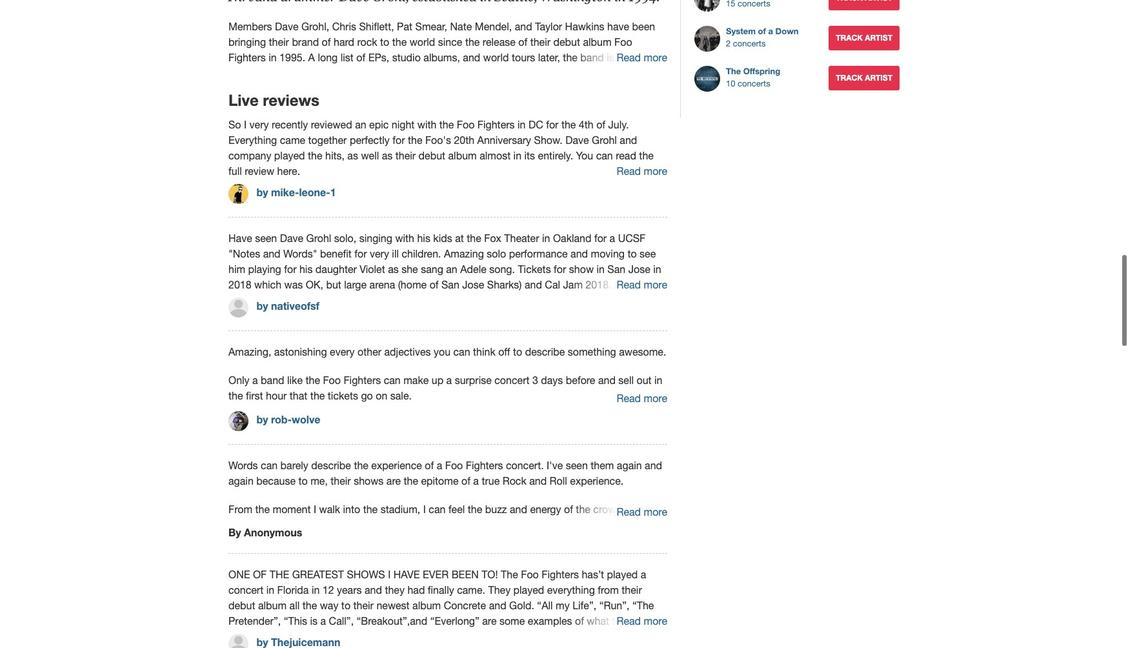 Task type: describe. For each thing, give the bounding box(es) containing it.
the down this
[[270, 534, 284, 546]]

2 horizontal spatial about
[[486, 542, 512, 554]]

six
[[499, 294, 512, 306]]

debut inside so i very recently reviewed an epic night with the foo fighters in dc for the 4th of july. everything came together perfectly for the foo's 20th anniversary show. dave grohl and company played the hits, as well as their debut album almost in its entirely. you can read the full review here.
[[419, 150, 446, 161]]

fighters inside members dave grohl, chris shiflett, pat smear, nate mendel, and taylor hawkins have been bringing their brand of hard rock to the world since the release of their debut album foo fighters in 1995. a long list of eps, studio albums, and world tours later, the band is still picking up fans from all across the globe.
[[229, 52, 266, 63]]

shows
[[354, 475, 384, 487]]

their up the 1995.
[[269, 36, 289, 48]]

at left one
[[599, 418, 607, 430]]

stage.
[[318, 449, 346, 461]]

sounded
[[375, 631, 416, 642]]

is down obnoxious
[[484, 496, 491, 507]]

see,
[[434, 496, 453, 507]]

mendel,
[[475, 21, 512, 32]]

2 three from the left
[[495, 310, 518, 321]]

song inside have seen dave grohl solo, singing with his kids at the fox theater in oakland for a ucsf "notes and words" benefit for very ill children. amazing solo performance and moving to see him playing for his daughter violet as she sang an adele song. tickets for show in san jose in 2018 which was ok, but large arena (home of san jose sharks) and cal jam 2018. cal jam was very special as dave, pat, and krist reunited to play a six song set of nirvana songs, with john mccauley fronting for three songs and joan jett for three more. only second reunion: first at nirvana hall of fame induction; but this was the first at a concert open to us regular people. made my spine tingle as much as if i could have attended a beatles reunion. dave was a monster on the drums, pat killed it on the guitar, and kris put forth his unique manner of playing bass. no bad locations at that venue. pit, fixed seating, and lawn behind, so oldsters like me could sit during some of the warm up bands. most recently saw the foos at the intersect festival in las vegas this month. less passion in this performance and while my favorite member of the foos is pat, he appeared intoxicated, totally spacing out at one point and cut off by dave during his short solo for introductions. wish he would skip the bottle of champagne on the stage. did not like the vegas venue, as in a very large tent with heavy smoking, excessive drinking, people holding up large signs blocking the view of many behind, and a nasty fistfight right in front of me with a drunk obnoxious guy getting the s**t kicked out of him by about 8 guys. guess dave did not see, as he is not tolerant of violence at this concerts. this was center stage about 10 people back, right in front of him. had another very drunk woman come up and start grinding on me, looking as if she would vomit at any moment. thankfully she left holding her mouth. i was not excited about the project of trying to find my way from front, center covered in her vomit. vegas is a city of excess, and everything at this amazon sponsored event seemed excessive. there were more bars than food stands. i was sick for a week from all of the smoke exposure. hope they return to cal jam, keep indoor venues non-smoking, and definitely avoid the tent gigs.
[[514, 294, 537, 306]]

0 vertical spatial describe
[[525, 346, 565, 357]]

sharks)
[[487, 279, 522, 290]]

globe.
[[390, 67, 418, 79]]

0 vertical spatial into
[[343, 503, 360, 515]]

1 vertical spatial large
[[541, 449, 563, 461]]

amazing, astonishing every other adjectives you can think off to describe something awesome.
[[229, 346, 667, 357]]

i right did
[[423, 503, 426, 515]]

foo inside members dave grohl, chris shiflett, pat smear, nate mendel, and taylor hawkins have been bringing their brand of hard rock to the world since the release of their debut album foo fighters in 1995. a long list of eps, studio albums, and world tours later, the band is still picking up fans from all across the globe.
[[615, 36, 632, 48]]

the up getting
[[545, 465, 560, 476]]

full
[[229, 165, 242, 177]]

1 vertical spatial front
[[519, 511, 540, 523]]

with up ill
[[395, 232, 415, 244]]

trying
[[579, 542, 605, 554]]

with inside from the moment i walk into the stadium, i can feel the buzz and energy of the crowd as the anticipation of the beginning of the show is growing. and once the lights dim and the first chord of the first song (usually "times like these" or "all my life") is played, the audience erupts and the show has begun. the foos always put on such a loud and energetic performance, pulling the crowd into the show and causing a bit of a frenzy! they usually have an amazing light show that is timed to go amazingly with the music and it's that kind of detail that really pulls you into their performance – you might have to check if there's going to be strobe lighting before you go.
[[470, 581, 489, 592]]

by down 'nasty'
[[260, 496, 271, 507]]

and down words
[[229, 480, 246, 492]]

the down seemed
[[349, 589, 364, 600]]

of inside so i very recently reviewed an epic night with the foo fighters in dc for the 4th of july. everything came together perfectly for the foo's 20th anniversary show. dave grohl and company played the hits, as well as their debut album almost in its entirely. you can read the full review here.
[[597, 119, 606, 130]]

read for grohl
[[617, 165, 641, 177]]

stands.
[[590, 573, 624, 585]]

taylor inside members dave grohl, chris shiflett, pat smear, nate mendel, and taylor hawkins have been bringing their brand of hard rock to the world since the release of their debut album foo fighters in 1995. a long list of eps, studio albums, and world tours later, the band is still picking up fans from all across the globe.
[[535, 21, 562, 32]]

was up oldsters
[[647, 341, 665, 352]]

not down obnoxious
[[494, 496, 509, 507]]

played up kind
[[607, 569, 638, 580]]

wish
[[500, 434, 522, 445]]

an inside so i very recently reviewed an epic night with the foo fighters in dc for the 4th of july. everything came together perfectly for the foo's 20th anniversary show. dave grohl and company played the hits, as well as their debut album almost in its entirely. you can read the full review here.
[[355, 119, 366, 130]]

0 vertical spatial crowd
[[594, 503, 622, 515]]

always
[[426, 550, 458, 561]]

go.
[[349, 612, 364, 623]]

can inside so i very recently reviewed an epic night with the foo fighters in dc for the 4th of july. everything came together perfectly for the foo's 20th anniversary show. dave grohl and company played the hits, as well as their debut album almost in its entirely. you can read the full review here.
[[596, 150, 613, 161]]

song inside from the moment i walk into the stadium, i can feel the buzz and energy of the crowd as the anticipation of the beginning of the show is growing. and once the lights dim and the first chord of the first song (usually "times like these" or "all my life") is played, the audience erupts and the show has begun. the foos always put on such a loud and energetic performance, pulling the crowd into the show and causing a bit of a frenzy! they usually have an amazing light show that is timed to go amazingly with the music and it's that kind of detail that really pulls you into their performance – you might have to check if there's going to be strobe lighting before you go.
[[307, 534, 330, 546]]

words"
[[283, 248, 317, 259]]

indoor
[[611, 589, 640, 600]]

to down bars
[[530, 589, 539, 600]]

us
[[596, 325, 607, 337]]

see
[[640, 248, 656, 259]]

1 vertical spatial tent
[[441, 604, 458, 616]]

0 vertical spatial center
[[318, 511, 347, 523]]

0 horizontal spatial he
[[393, 418, 405, 430]]

chris
[[332, 21, 356, 32]]

them inside 'words can barely describe the experience of a foo fighters concert. i've seen them again and again because to me, their shows are the epitome of a true rock and roll experience.'
[[591, 459, 614, 471]]

0 horizontal spatial smoking,
[[229, 465, 271, 476]]

read
[[616, 150, 637, 161]]

of up oldsters
[[632, 356, 641, 368]]

rob-wolve's profile image image
[[229, 411, 249, 431]]

lighting
[[261, 612, 294, 623]]

1 vertical spatial would
[[534, 527, 562, 538]]

the up studio
[[392, 36, 407, 48]]

0 horizontal spatial jose
[[462, 279, 484, 290]]

read for moving
[[617, 279, 641, 290]]

0 horizontal spatial behind,
[[567, 372, 601, 383]]

as left well
[[348, 150, 358, 161]]

me, inside 'words can barely describe the experience of a foo fighters concert. i've seen them again and again because to me, their shows are the epitome of a true rock and roll experience.'
[[311, 475, 328, 487]]

the up had
[[395, 565, 410, 577]]

album inside members dave grohl, chris shiflett, pat smear, nate mendel, and taylor hawkins have been bringing their brand of hard rock to the world since the release of their debut album foo fighters in 1995. a long list of eps, studio albums, and world tours later, the band is still picking up fans from all across the globe.
[[583, 36, 612, 48]]

read more link for members dave grohl, chris shiflett, pat smear, nate mendel, and taylor hawkins have been bringing their brand of hard rock to the world since the release of their debut album foo fighters in 1995. a long list of eps, studio albums, and world tours later, the band is still picking up fans from all across the globe.
[[617, 52, 668, 63]]

woman
[[258, 527, 292, 538]]

because
[[256, 475, 296, 487]]

seemed
[[349, 573, 386, 585]]

a down the monster
[[252, 374, 258, 386]]

energy
[[530, 503, 561, 515]]

to left play
[[456, 294, 465, 306]]

only inside only a band like the foo fighters can make up a surprise concert 3 days before and sell out in the first hour that the tickets go on sale.
[[229, 374, 250, 386]]

light
[[284, 581, 304, 592]]

fighters inside one of the greatest shows i have ever been to! the foo fighters has't played a concert in florida in 12 years and they had finally came. they played everything from their debut album all the way to their newest album concrete and gold. "all my life", "run", "the pretender", "this is a call", "breakout",and "everlong" are some examples of what they played! every song they played sounded crisp and clean. i prefer them live now over prerecorded stuff. dave grohl, pat smear, taylor hawkins, and the rest of the gang were
[[542, 569, 579, 580]]

0 vertical spatial if
[[423, 341, 429, 352]]

system of a down live. image
[[694, 25, 721, 52]]

a up non-
[[265, 589, 271, 600]]

the left hits,
[[308, 150, 323, 161]]

0 vertical spatial during
[[306, 387, 336, 399]]

have inside members dave grohl, chris shiflett, pat smear, nate mendel, and taylor hawkins have been bringing their brand of hard rock to the world since the release of their debut album foo fighters in 1995. a long list of eps, studio albums, and world tours later, the band is still picking up fans from all across the globe.
[[608, 21, 630, 32]]

played up check
[[514, 584, 544, 596]]

for down night
[[393, 134, 405, 146]]

my up point
[[627, 403, 641, 414]]

0 vertical spatial performance
[[509, 248, 568, 259]]

some inside have seen dave grohl solo, singing with his kids at the fox theater in oakland for a ucsf "notes and words" benefit for very ill children. amazing solo performance and moving to see him playing for his daughter violet as she sang an adele song. tickets for show in san jose in 2018 which was ok, but large arena (home of san jose sharks) and cal jam 2018. cal jam was very special as dave, pat, and krist reunited to play a six song set of nirvana songs, with john mccauley fronting for three songs and joan jett for three more. only second reunion: first at nirvana hall of fame induction; but this was the first at a concert open to us regular people. made my spine tingle as much as if i could have attended a beatles reunion. dave was a monster on the drums, pat killed it on the guitar, and kris put forth his unique manner of playing bass. no bad locations at that venue. pit, fixed seating, and lawn behind, so oldsters like me could sit during some of the warm up bands. most recently saw the foos at the intersect festival in las vegas this month. less passion in this performance and while my favorite member of the foos is pat, he appeared intoxicated, totally spacing out at one point and cut off by dave during his short solo for introductions. wish he would skip the bottle of champagne on the stage. did not like the vegas venue, as in a very large tent with heavy smoking, excessive drinking, people holding up large signs blocking the view of many behind, and a nasty fistfight right in front of me with a drunk obnoxious guy getting the s**t kicked out of him by about 8 guys. guess dave did not see, as he is not tolerant of violence at this concerts. this was center stage about 10 people back, right in front of him. had another very drunk woman come up and start grinding on me, looking as if she would vomit at any moment. thankfully she left holding her mouth. i was not excited about the project of trying to find my way from front, center covered in her vomit. vegas is a city of excess, and everything at this amazon sponsored event seemed excessive. there were more bars than food stands. i was sick for a week from all of the smoke exposure. hope they return to cal jam, keep indoor venues non-smoking, and definitely avoid the tent gigs.
[[338, 387, 364, 399]]

0 vertical spatial off
[[499, 346, 510, 357]]

ever
[[423, 569, 449, 580]]

live reviews
[[229, 91, 320, 109]]

song inside one of the greatest shows i have ever been to! the foo fighters has't played a concert in florida in 12 years and they had finally came. they played everything from their debut album all the way to their newest album concrete and gold. "all my life", "run", "the pretender", "this is a call", "breakout",and "everlong" are some examples of what they played! every song they played sounded crisp and clean. i prefer them live now over prerecorded stuff. dave grohl, pat smear, taylor hawkins, and the rest of the gang were
[[293, 631, 316, 642]]

start
[[358, 527, 379, 538]]

for down appeared on the bottom left of page
[[418, 434, 431, 445]]

1 vertical spatial but
[[403, 325, 418, 337]]

foos inside from the moment i walk into the stadium, i can feel the buzz and energy of the crowd as the anticipation of the beginning of the show is growing. and once the lights dim and the first chord of the first song (usually "times like these" or "all my life") is played, the audience erupts and the show has begun. the foos always put on such a loud and energetic performance, pulling the crowd into the show and causing a bit of a frenzy! they usually have an amazing light show that is timed to go amazingly with the music and it's that kind of detail that really pulls you into their performance – you might have to check if there's going to be strobe lighting before you go.
[[400, 550, 423, 561]]

of up epitome
[[425, 459, 434, 471]]

the down prefer
[[519, 646, 534, 648]]

0 vertical spatial would
[[540, 434, 567, 445]]

first inside only a band like the foo fighters can make up a surprise concert 3 days before and sell out in the first hour that the tickets go on sale.
[[246, 390, 263, 401]]

on right it
[[398, 356, 410, 368]]

not down short
[[368, 449, 383, 461]]

non-
[[264, 604, 286, 616]]

1 vertical spatial crowd
[[344, 565, 372, 577]]

1 horizontal spatial right
[[485, 511, 505, 523]]

to inside members dave grohl, chris shiflett, pat smear, nate mendel, and taylor hawkins have been bringing their brand of hard rock to the world since the release of their debut album foo fighters in 1995. a long list of eps, studio albums, and world tours later, the band is still picking up fans from all across the globe.
[[380, 36, 389, 48]]

dave inside so i very recently reviewed an epic night with the foo fighters in dc for the 4th of july. everything came together perfectly for the foo's 20th anniversary show. dave grohl and company played the hits, as well as their debut album almost in its entirely. you can read the full review here.
[[566, 134, 589, 146]]

a left city
[[474, 558, 479, 569]]

2 vertical spatial like
[[385, 449, 401, 461]]

2 horizontal spatial he
[[525, 434, 537, 445]]

so
[[229, 119, 241, 130]]

like inside only a band like the foo fighters can make up a surprise concert 3 days before and sell out in the first hour that the tickets go on sale.
[[287, 374, 303, 386]]

of down experience
[[380, 480, 389, 492]]

hope
[[449, 589, 474, 600]]

and down forth on the left bottom of page
[[522, 372, 539, 383]]

1 vertical spatial him
[[240, 496, 257, 507]]

entirely.
[[538, 150, 573, 161]]

1 vertical spatial about
[[378, 511, 405, 523]]

dave down wolve
[[295, 434, 319, 445]]

and down concert. on the left
[[530, 475, 547, 487]]

read more link for so i very recently reviewed an epic night with the foo fighters in dc for the 4th of july. everything came together perfectly for the foo's 20th anniversary show. dave grohl and company played the hits, as well as their debut album almost in its entirely. you can read the full review here.
[[617, 165, 668, 177]]

definitely
[[351, 604, 392, 616]]

the inside the offspring 10 concerts
[[726, 66, 741, 76]]

and down shows
[[365, 584, 382, 596]]

that inside only a band like the foo fighters can make up a surprise concert 3 days before and sell out in the first hour that the tickets go on sale.
[[290, 390, 308, 401]]

the down eps,
[[372, 67, 387, 79]]

0 horizontal spatial people
[[364, 465, 396, 476]]

can inside 'words can barely describe the experience of a foo fighters concert. i've seen them again and again because to me, their shows are the epitome of a true rock and roll experience.'
[[261, 459, 278, 471]]

the down the nate
[[465, 36, 480, 48]]

leone-
[[299, 186, 330, 198]]

a down wish
[[510, 449, 516, 461]]

the offspring 10 concerts
[[726, 66, 781, 89]]

come
[[295, 527, 320, 538]]

less
[[425, 403, 447, 414]]

0 vertical spatial world
[[410, 36, 435, 48]]

guys.
[[312, 496, 337, 507]]

seen inside 'words can barely describe the experience of a foo fighters concert. i've seen them again and again because to me, their shows are the epitome of a true rock and roll experience.'
[[566, 459, 588, 471]]

finally
[[428, 584, 454, 596]]

barely
[[281, 459, 309, 471]]

1 jam from the left
[[563, 279, 583, 290]]

of inside system of a down 2 concerts
[[758, 26, 766, 36]]

0 vertical spatial jose
[[629, 263, 651, 275]]

short
[[370, 434, 393, 445]]

greatest
[[292, 569, 344, 580]]

his up children.
[[417, 232, 431, 244]]

they inside one of the greatest shows i have ever been to! the foo fighters has't played a concert in florida in 12 years and they had finally came. they played everything from their debut album all the way to their newest album concrete and gold. "all my life", "run", "the pretender", "this is a call", "breakout",and "everlong" are some examples of what they played! every song they played sounded crisp and clean. i prefer them live now over prerecorded stuff. dave grohl, pat smear, taylor hawkins, and the rest of the gang were
[[488, 584, 511, 596]]

read for foo
[[617, 52, 641, 63]]

or
[[463, 534, 472, 546]]

0 vertical spatial him
[[229, 263, 245, 275]]

the up shows
[[354, 459, 369, 471]]

as right "all
[[493, 527, 504, 538]]

their inside from the moment i walk into the stadium, i can feel the buzz and energy of the crowd as the anticipation of the beginning of the show is growing. and once the lights dim and the first chord of the first song (usually "times like these" or "all my life") is played, the audience erupts and the show has begun. the foos always put on such a loud and energetic performance, pulling the crowd into the show and causing a bit of a frenzy! they usually have an amazing light show that is timed to go amazingly with the music and it's that kind of detail that really pulls you into their performance – you might have to check if there's going to be strobe lighting before you go.
[[340, 596, 361, 608]]

the down las
[[319, 418, 333, 430]]

way inside one of the greatest shows i have ever been to! the foo fighters has't played a concert in florida in 12 years and they had finally came. they played everything from their debut album all the way to their newest album concrete and gold. "all my life", "run", "the pretender", "this is a call", "breakout",and "everlong" are some examples of what they played! every song they played sounded crisp and clean. i prefer them live now over prerecorded stuff. dave grohl, pat smear, taylor hawkins, and the rest of the gang were
[[320, 600, 339, 611]]

and left 'gold.'
[[489, 600, 507, 611]]

4 read more link from the top
[[617, 392, 668, 404]]

0 horizontal spatial drunk
[[229, 527, 255, 538]]

1 horizontal spatial world
[[483, 52, 509, 63]]

read more for so i very recently reviewed an epic night with the foo fighters in dc for the 4th of july. everything came together perfectly for the foo's 20th anniversary show. dave grohl and company played the hits, as well as their debut album almost in its entirely. you can read the full review here.
[[617, 165, 668, 177]]

now
[[574, 631, 594, 642]]

eps,
[[368, 52, 389, 63]]

fixed
[[458, 372, 480, 383]]

passion
[[450, 403, 486, 414]]

1 horizontal spatial holding
[[399, 465, 433, 476]]

by for by rob-wolve
[[257, 413, 268, 426]]

dave up words"
[[280, 232, 304, 244]]

than
[[543, 573, 564, 585]]

and down the favorite
[[229, 434, 246, 445]]

were inside have seen dave grohl solo, singing with his kids at the fox theater in oakland for a ucsf "notes and words" benefit for very ill children. amazing solo performance and moving to see him playing for his daughter violet as she sang an adele song. tickets for show in san jose in 2018 which was ok, but large arena (home of san jose sharks) and cal jam 2018. cal jam was very special as dave, pat, and krist reunited to play a six song set of nirvana songs, with john mccauley fronting for three songs and joan jett for three more. only second reunion: first at nirvana hall of fame induction; but this was the first at a concert open to us regular people. made my spine tingle as much as if i could have attended a beatles reunion. dave was a monster on the drums, pat killed it on the guitar, and kris put forth his unique manner of playing bass. no bad locations at that venue. pit, fixed seating, and lawn behind, so oldsters like me could sit during some of the warm up bands. most recently saw the foos at the intersect festival in las vegas this month. less passion in this performance and while my favorite member of the foos is pat, he appeared intoxicated, totally spacing out at one point and cut off by dave during his short solo for introductions. wish he would skip the bottle of champagne on the stage. did not like the vegas venue, as in a very large tent with heavy smoking, excessive drinking, people holding up large signs blocking the view of many behind, and a nasty fistfight right in front of me with a drunk obnoxious guy getting the s**t kicked out of him by about 8 guys. guess dave did not see, as he is not tolerant of violence at this concerts. this was center stage about 10 people back, right in front of him. had another very drunk woman come up and start grinding on me, looking as if she would vomit at any moment. thankfully she left holding her mouth. i was not excited about the project of trying to find my way from front, center covered in her vomit. vegas is a city of excess, and everything at this amazon sponsored event seemed excessive. there were more bars than food stands. i was sick for a week from all of the smoke exposure. hope they return to cal jam, keep indoor venues non-smoking, and definitely avoid the tent gigs.
[[469, 573, 491, 585]]

excessive.
[[389, 573, 437, 585]]

0 horizontal spatial right
[[322, 480, 343, 492]]

more inside have seen dave grohl solo, singing with his kids at the fox theater in oakland for a ucsf "notes and words" benefit for very ill children. amazing solo performance and moving to see him playing for his daughter violet as she sang an adele song. tickets for show in san jose in 2018 which was ok, but large arena (home of san jose sharks) and cal jam 2018. cal jam was very special as dave, pat, and krist reunited to play a six song set of nirvana songs, with john mccauley fronting for three songs and joan jett for three more. only second reunion: first at nirvana hall of fame induction; but this was the first at a concert open to us regular people. made my spine tingle as much as if i could have attended a beatles reunion. dave was a monster on the drums, pat killed it on the guitar, and kris put forth his unique manner of playing bass. no bad locations at that venue. pit, fixed seating, and lawn behind, so oldsters like me could sit during some of the warm up bands. most recently saw the foos at the intersect festival in las vegas this month. less passion in this performance and while my favorite member of the foos is pat, he appeared intoxicated, totally spacing out at one point and cut off by dave during his short solo for introductions. wish he would skip the bottle of champagne on the stage. did not like the vegas venue, as in a very large tent with heavy smoking, excessive drinking, people holding up large signs blocking the view of many behind, and a nasty fistfight right in front of me with a drunk obnoxious guy getting the s**t kicked out of him by about 8 guys. guess dave did not see, as he is not tolerant of violence at this concerts. this was center stage about 10 people back, right in front of him. had another very drunk woman come up and start grinding on me, looking as if she would vomit at any moment. thankfully she left holding her mouth. i was not excited about the project of trying to find my way from front, center covered in her vomit. vegas is a city of excess, and everything at this amazon sponsored event seemed excessive. there were more bars than food stands. i was sick for a week from all of the smoke exposure. hope they return to cal jam, keep indoor venues non-smoking, and definitely avoid the tent gigs.
[[494, 573, 517, 585]]

grohl, inside members dave grohl, chris shiflett, pat smear, nate mendel, and taylor hawkins have been bringing their brand of hard rock to the world since the release of their debut album foo fighters in 1995. a long list of eps, studio albums, and world tours later, the band is still picking up fans from all across the globe.
[[301, 21, 329, 32]]

members
[[229, 21, 272, 32]]

in inside only a band like the foo fighters can make up a surprise concert 3 days before and sell out in the first hour that the tickets go on sale.
[[655, 374, 663, 386]]

of right the "bit"
[[522, 565, 531, 577]]

mike-leone-1's profile image image
[[229, 184, 249, 204]]

cut
[[249, 434, 263, 445]]

1 horizontal spatial tent
[[566, 449, 584, 461]]

0 horizontal spatial about
[[274, 496, 301, 507]]

more for second read more link from the bottom
[[644, 506, 668, 518]]

5 read more from the top
[[617, 506, 668, 518]]

0 horizontal spatial san
[[442, 279, 460, 290]]

album up lighting
[[258, 600, 287, 611]]

1 horizontal spatial he
[[470, 496, 481, 507]]

1 horizontal spatial nirvana
[[569, 294, 604, 306]]

and left go.
[[331, 604, 348, 616]]

live
[[229, 91, 259, 109]]

hard
[[334, 36, 354, 48]]

mouth.
[[369, 542, 402, 554]]

1 horizontal spatial solo
[[487, 248, 506, 259]]

1 vertical spatial behind,
[[626, 465, 661, 476]]

1 vertical spatial vegas
[[421, 449, 449, 461]]

rock
[[357, 36, 377, 48]]

my down moment.
[[640, 542, 654, 554]]

that right 12
[[334, 581, 352, 592]]

0 vertical spatial drunk
[[440, 480, 466, 492]]

2 horizontal spatial foos
[[578, 387, 601, 399]]

of down locations
[[367, 387, 376, 399]]

played down go.
[[342, 631, 372, 642]]

rest
[[537, 646, 554, 648]]

his up did
[[354, 434, 367, 445]]

up up less
[[424, 387, 436, 399]]

smear, inside one of the greatest shows i have ever been to! the foo fighters has't played a concert in florida in 12 years and they had finally came. they played everything from their debut album all the way to their newest album concrete and gold. "all my life", "run", "the pretender", "this is a call", "breakout",and "everlong" are some examples of what they played! every song they played sounded crisp and clean. i prefer them live now over prerecorded stuff. dave grohl, pat smear, taylor hawkins, and the rest of the gang were
[[389, 646, 421, 648]]

4 read more from the top
[[617, 392, 668, 404]]

very inside so i very recently reviewed an epic night with the foo fighters in dc for the 4th of july. everything came together perfectly for the foo's 20th anniversary show. dave grohl and company played the hits, as well as their debut album almost in its entirely. you can read the full review here.
[[250, 119, 269, 130]]

read more for members dave grohl, chris shiflett, pat smear, nate mendel, and taylor hawkins have been bringing their brand of hard rock to the world since the release of their debut album foo fighters in 1995. a long list of eps, studio albums, and world tours later, the band is still picking up fans from all across the globe.
[[617, 52, 668, 63]]

on inside from the moment i walk into the stadium, i can feel the buzz and energy of the crowd as the anticipation of the beginning of the show is growing. and once the lights dim and the first chord of the first song (usually "times like these" or "all my life") is played, the audience erupts and the show has begun. the foos always put on such a loud and energetic performance, pulling the crowd into the show and causing a bit of a frenzy! they usually have an amazing light show that is timed to go amazingly with the music and it's that kind of detail that really pulls you into their performance – you might have to check if there's going to be strobe lighting before you go.
[[478, 550, 490, 561]]

0 vertical spatial she
[[402, 263, 418, 275]]

that down has't
[[577, 581, 595, 592]]

in left its
[[514, 150, 522, 161]]

1 vertical spatial pat,
[[372, 418, 391, 430]]

special
[[272, 294, 305, 306]]

5 read more link from the top
[[617, 506, 668, 518]]

fighters inside so i very recently reviewed an epic night with the foo fighters in dc for the 4th of july. everything came together perfectly for the foo's 20th anniversary show. dave grohl and company played the hits, as well as their debut album almost in its entirely. you can read the full review here.
[[478, 119, 515, 130]]

foo's
[[425, 134, 451, 146]]

2 vertical spatial into
[[320, 596, 338, 608]]

1 vertical spatial again
[[229, 475, 254, 487]]

1 vertical spatial foos
[[336, 418, 359, 430]]

0 horizontal spatial me
[[247, 387, 261, 399]]

this down kicked
[[614, 496, 631, 507]]

in left 12
[[312, 584, 320, 596]]

0 horizontal spatial solo
[[396, 434, 416, 445]]

fighters inside only a band like the foo fighters can make up a surprise concert 3 days before and sell out in the first hour that the tickets go on sale.
[[344, 374, 381, 386]]

return
[[499, 589, 527, 600]]

and right "notes on the left top
[[263, 248, 281, 259]]

everything inside one of the greatest shows i have ever been to! the foo fighters has't played a concert in florida in 12 years and they had finally came. they played everything from their debut album all the way to their newest album concrete and gold. "all my life", "run", "the pretender", "this is a call", "breakout",and "everlong" are some examples of what they played! every song they played sounded crisp and clean. i prefer them live now over prerecorded stuff. dave grohl, pat smear, taylor hawkins, and the rest of the gang were
[[547, 584, 595, 596]]

of up long
[[322, 36, 331, 48]]

a up see,
[[432, 480, 437, 492]]

pat inside members dave grohl, chris shiflett, pat smear, nate mendel, and taylor hawkins have been bringing their brand of hard rock to the world since the release of their debut album foo fighters in 1995. a long list of eps, studio albums, and world tours later, the band is still picking up fans from all across the globe.
[[397, 21, 413, 32]]

that up strobe
[[229, 596, 246, 608]]

to down ucsf
[[628, 248, 637, 259]]

1 vertical spatial out
[[581, 418, 596, 430]]

his up lawn at the left bottom
[[545, 356, 558, 368]]

rob-
[[271, 413, 292, 426]]

concerts inside the offspring 10 concerts
[[738, 79, 771, 89]]

2 horizontal spatial she
[[515, 527, 531, 538]]

1 horizontal spatial could
[[437, 341, 463, 352]]

1 vertical spatial playing
[[229, 372, 262, 383]]

1 horizontal spatial if
[[507, 527, 512, 538]]

grohl inside so i very recently reviewed an epic night with the foo fighters in dc for the 4th of july. everything came together perfectly for the foo's 20th anniversary show. dave grohl and company played the hits, as well as their debut album almost in its entirely. you can read the full review here.
[[592, 134, 617, 146]]

this up the totally
[[500, 403, 516, 414]]

from inside one of the greatest shows i have ever been to! the foo fighters has't played a concert in florida in 12 years and they had finally came. they played everything from their debut album all the way to their newest album concrete and gold. "all my life", "run", "the pretender", "this is a call", "breakout",and "everlong" are some examples of what they played! every song they played sounded crisp and clean. i prefer them live now over prerecorded stuff. dave grohl, pat smear, taylor hawkins, and the rest of the gang were
[[598, 584, 619, 596]]

1 horizontal spatial smoking,
[[286, 604, 328, 616]]

came
[[280, 134, 305, 146]]

1 horizontal spatial again
[[617, 459, 642, 471]]

an inside have seen dave grohl solo, singing with his kids at the fox theater in oakland for a ucsf "notes and words" benefit for very ill children. amazing solo performance and moving to see him playing for his daughter violet as she sang an adele song. tickets for show in san jose in 2018 which was ok, but large arena (home of san jose sharks) and cal jam 2018. cal jam was very special as dave, pat, and krist reunited to play a six song set of nirvana songs, with john mccauley fronting for three songs and joan jett for three more. only second reunion: first at nirvana hall of fame induction; but this was the first at a concert open to us regular people. made my spine tingle as much as if i could have attended a beatles reunion. dave was a monster on the drums, pat killed it on the guitar, and kris put forth his unique manner of playing bass. no bad locations at that venue. pit, fixed seating, and lawn behind, so oldsters like me could sit during some of the warm up bands. most recently saw the foos at the intersect festival in las vegas this month. less passion in this performance and while my favorite member of the foos is pat, he appeared intoxicated, totally spacing out at one point and cut off by dave during his short solo for introductions. wish he would skip the bottle of champagne on the stage. did not like the vegas venue, as in a very large tent with heavy smoking, excessive drinking, people holding up large signs blocking the view of many behind, and a nasty fistfight right in front of me with a drunk obnoxious guy getting the s**t kicked out of him by about 8 guys. guess dave did not see, as he is not tolerant of violence at this concerts. this was center stage about 10 people back, right in front of him. had another very drunk woman come up and start grinding on me, looking as if she would vomit at any moment. thankfully she left holding her mouth. i was not excited about the project of trying to find my way from front, center covered in her vomit. vegas is a city of excess, and everything at this amazon sponsored event seemed excessive. there were more bars than food stands. i was sick for a week from all of the smoke exposure. hope they return to cal jam, keep indoor venues non-smoking, and definitely avoid the tent gigs.
[[446, 263, 458, 275]]

1 horizontal spatial people
[[422, 511, 454, 523]]

4th
[[579, 119, 594, 130]]

have down came.
[[482, 596, 504, 608]]

once
[[494, 519, 517, 530]]

track artist for the offspring
[[836, 73, 893, 83]]

nate
[[450, 21, 472, 32]]

a left true
[[473, 475, 479, 487]]

foo inside only a band like the foo fighters can make up a surprise concert 3 days before and sell out in the first hour that the tickets go on sale.
[[323, 374, 341, 386]]

0 vertical spatial but
[[326, 279, 341, 290]]

fighters inside 'words can barely describe the experience of a foo fighters concert. i've seen them again and again because to me, their shows are the epitome of a true rock and roll experience.'
[[466, 459, 503, 471]]

kind
[[597, 581, 617, 592]]

of down point
[[639, 434, 648, 445]]

timed
[[365, 581, 391, 592]]

of right city
[[501, 558, 510, 569]]

tickets
[[328, 390, 358, 401]]

of down getting
[[550, 496, 559, 507]]

exposure.
[[401, 589, 446, 600]]

2 vertical spatial vegas
[[433, 558, 460, 569]]

0 vertical spatial her
[[352, 542, 366, 554]]

excited
[[449, 542, 483, 554]]

band inside members dave grohl, chris shiflett, pat smear, nate mendel, and taylor hawkins have been bringing their brand of hard rock to the world since the release of their debut album foo fighters in 1995. a long list of eps, studio albums, and world tours later, the band is still picking up fans from all across the globe.
[[581, 52, 604, 63]]

feel
[[449, 503, 465, 515]]

more.
[[521, 310, 548, 321]]

1 vertical spatial center
[[301, 558, 330, 569]]

dc
[[529, 119, 543, 130]]

a up attended at left
[[511, 325, 517, 337]]

with inside so i very recently reviewed an epic night with the foo fighters in dc for the 4th of july. everything came together perfectly for the foo's 20th anniversary show. dave grohl and company played the hits, as well as their debut album almost in its entirely. you can read the full review here.
[[418, 119, 437, 130]]

in inside members dave grohl, chris shiflett, pat smear, nate mendel, and taylor hawkins have been bringing their brand of hard rock to the world since the release of their debut album foo fighters in 1995. a long list of eps, studio albums, and world tours later, the band is still picking up fans from all across the globe.
[[269, 52, 277, 63]]

0 vertical spatial vegas
[[340, 403, 368, 414]]

the up life")
[[519, 519, 534, 530]]

they down "run", at the bottom right
[[612, 615, 632, 627]]

most
[[474, 387, 497, 399]]

for down words"
[[284, 263, 297, 275]]

i right 8 on the left bottom of page
[[314, 503, 316, 515]]

2 vertical spatial out
[[644, 480, 659, 492]]

seen inside have seen dave grohl solo, singing with his kids at the fox theater in oakland for a ucsf "notes and words" benefit for very ill children. amazing solo performance and moving to see him playing for his daughter violet as she sang an adele song. tickets for show in san jose in 2018 which was ok, but large arena (home of san jose sharks) and cal jam 2018. cal jam was very special as dave, pat, and krist reunited to play a six song set of nirvana songs, with john mccauley fronting for three songs and joan jett for three more. only second reunion: first at nirvana hall of fame induction; but this was the first at a concert open to us regular people. made my spine tingle as much as if i could have attended a beatles reunion. dave was a monster on the drums, pat killed it on the guitar, and kris put forth his unique manner of playing bass. no bad locations at that venue. pit, fixed seating, and lawn behind, so oldsters like me could sit during some of the warm up bands. most recently saw the foos at the intersect festival in las vegas this month. less passion in this performance and while my favorite member of the foos is pat, he appeared intoxicated, totally spacing out at one point and cut off by dave during his short solo for introductions. wish he would skip the bottle of champagne on the stage. did not like the vegas venue, as in a very large tent with heavy smoking, excessive drinking, people holding up large signs blocking the view of many behind, and a nasty fistfight right in front of me with a drunk obnoxious guy getting the s**t kicked out of him by about 8 guys. guess dave did not see, as he is not tolerant of violence at this concerts. this was center stage about 10 people back, right in front of him. had another very drunk woman come up and start grinding on me, looking as if she would vomit at any moment. thankfully she left holding her mouth. i was not excited about the project of trying to find my way from front, center covered in her vomit. vegas is a city of excess, and everything at this amazon sponsored event seemed excessive. there were more bars than food stands. i was sick for a week from all of the smoke exposure. hope they return to cal jam, keep indoor venues non-smoking, and definitely avoid the tent gigs.
[[255, 232, 277, 244]]

0 horizontal spatial like
[[229, 387, 244, 399]]

a inside system of a down 2 concerts
[[769, 26, 773, 36]]

concert inside one of the greatest shows i have ever been to! the foo fighters has't played a concert in florida in 12 years and they had finally came. they played everything from their debut album all the way to their newest album concrete and gold. "all my life", "run", "the pretender", "this is a call", "breakout",and "everlong" are some examples of what they played! every song they played sounded crisp and clean. i prefer them live now over prerecorded stuff. dave grohl, pat smear, taylor hawkins, and the rest of the gang were
[[229, 584, 264, 596]]

is up did
[[362, 418, 369, 430]]

0 horizontal spatial front
[[356, 480, 378, 492]]

avoid
[[395, 604, 420, 616]]

0 vertical spatial large
[[344, 279, 367, 290]]

the up anticipation
[[255, 503, 270, 515]]

an inside from the moment i walk into the stadium, i can feel the buzz and energy of the crowd as the anticipation of the beginning of the show is growing. and once the lights dim and the first chord of the first song (usually "times like these" or "all my life") is played, the audience erupts and the show has begun. the foos always put on such a loud and energetic performance, pulling the crowd into the show and causing a bit of a frenzy! they usually have an amazing light show that is timed to go amazingly with the music and it's that kind of detail that really pulls you into their performance – you might have to check if there's going to be strobe lighting before you go.
[[229, 581, 240, 592]]

to left us
[[584, 325, 593, 337]]

in down most
[[489, 403, 497, 414]]

grohl, inside one of the greatest shows i have ever been to! the foo fighters has't played a concert in florida in 12 years and they had finally came. they played everything from their debut album all the way to their newest album concrete and gold. "all my life", "run", "the pretender", "this is a call", "breakout",and "everlong" are some examples of what they played! every song they played sounded crisp and clean. i prefer them live now over prerecorded stuff. dave grohl, pat smear, taylor hawkins, and the rest of the gang were
[[340, 646, 368, 648]]

played,
[[547, 534, 581, 546]]

reunited
[[416, 294, 453, 306]]

debut inside members dave grohl, chris shiflett, pat smear, nate mendel, and taylor hawkins have been bringing their brand of hard rock to the world since the release of their debut album foo fighters in 1995. a long list of eps, studio albums, and world tours later, the band is still picking up fans from all across the globe.
[[554, 36, 580, 48]]

is up like
[[419, 519, 427, 530]]

of right 12
[[338, 589, 347, 600]]

make
[[404, 374, 429, 386]]

they inside from the moment i walk into the stadium, i can feel the buzz and energy of the crowd as the anticipation of the beginning of the show is growing. and once the lights dim and the first chord of the first song (usually "times like these" or "all my life") is played, the audience erupts and the show has begun. the foos always put on such a loud and energetic performance, pulling the crowd into the show and causing a bit of a frenzy! they usually have an amazing light show that is timed to go amazingly with the music and it's that kind of detail that really pulls you into their performance – you might have to check if there's going to be strobe lighting before you go.
[[576, 565, 598, 577]]

10 inside have seen dave grohl solo, singing with his kids at the fox theater in oakland for a ucsf "notes and words" benefit for very ill children. amazing solo performance and moving to see him playing for his daughter violet as she sang an adele song. tickets for show in san jose in 2018 which was ok, but large arena (home of san jose sharks) and cal jam 2018. cal jam was very special as dave, pat, and krist reunited to play a six song set of nirvana songs, with john mccauley fronting for three songs and joan jett for three more. only second reunion: first at nirvana hall of fame induction; but this was the first at a concert open to us regular people. made my spine tingle as much as if i could have attended a beatles reunion. dave was a monster on the drums, pat killed it on the guitar, and kris put forth his unique manner of playing bass. no bad locations at that venue. pit, fixed seating, and lawn behind, so oldsters like me could sit during some of the warm up bands. most recently saw the foos at the intersect festival in las vegas this month. less passion in this performance and while my favorite member of the foos is pat, he appeared intoxicated, totally spacing out at one point and cut off by dave during his short solo for introductions. wish he would skip the bottle of champagne on the stage. did not like the vegas venue, as in a very large tent with heavy smoking, excessive drinking, people holding up large signs blocking the view of many behind, and a nasty fistfight right in front of me with a drunk obnoxious guy getting the s**t kicked out of him by about 8 guys. guess dave did not see, as he is not tolerant of violence at this concerts. this was center stage about 10 people back, right in front of him. had another very drunk woman come up and start grinding on me, looking as if she would vomit at any moment. thankfully she left holding her mouth. i was not excited about the project of trying to find my way from front, center covered in her vomit. vegas is a city of excess, and everything at this amazon sponsored event seemed excessive. there were more bars than food stands. i was sick for a week from all of the smoke exposure. hope they return to cal jam, keep indoor venues non-smoking, and definitely avoid the tent gigs.
[[408, 511, 419, 523]]

pat inside one of the greatest shows i have ever been to! the foo fighters has't played a concert in florida in 12 years and they had finally came. they played everything from their debut album all the way to their newest album concrete and gold. "all my life", "run", "the pretender", "this is a call", "breakout",and "everlong" are some examples of what they played! every song they played sounded crisp and clean. i prefer them live now over prerecorded stuff. dave grohl, pat smear, taylor hawkins, and the rest of the gang were
[[371, 646, 386, 648]]

on down made
[[278, 356, 289, 368]]

4 read from the top
[[617, 392, 641, 404]]

concert inside have seen dave grohl solo, singing with his kids at the fox theater in oakland for a ucsf "notes and words" benefit for very ill children. amazing solo performance and moving to see him playing for his daughter violet as she sang an adele song. tickets for show in san jose in 2018 which was ok, but large arena (home of san jose sharks) and cal jam 2018. cal jam was very special as dave, pat, and krist reunited to play a six song set of nirvana songs, with john mccauley fronting for three songs and joan jett for three more. only second reunion: first at nirvana hall of fame induction; but this was the first at a concert open to us regular people. made my spine tingle as much as if i could have attended a beatles reunion. dave was a monster on the drums, pat killed it on the guitar, and kris put forth his unique manner of playing bass. no bad locations at that venue. pit, fixed seating, and lawn behind, so oldsters like me could sit during some of the warm up bands. most recently saw the foos at the intersect festival in las vegas this month. less passion in this performance and while my favorite member of the foos is pat, he appeared intoxicated, totally spacing out at one point and cut off by dave during his short solo for introductions. wish he would skip the bottle of champagne on the stage. did not like the vegas venue, as in a very large tent with heavy smoking, excessive drinking, people holding up large signs blocking the view of many behind, and a nasty fistfight right in front of me with a drunk obnoxious guy getting the s**t kicked out of him by about 8 guys. guess dave did not see, as he is not tolerant of violence at this concerts. this was center stage about 10 people back, right in front of him. had another very drunk woman come up and start grinding on me, looking as if she would vomit at any moment. thankfully she left holding her mouth. i was not excited about the project of trying to find my way from front, center covered in her vomit. vegas is a city of excess, and everything at this amazon sponsored event seemed excessive. there were more bars than food stands. i was sick for a week from all of the smoke exposure. hope they return to cal jam, keep indoor venues non-smoking, and definitely avoid the tent gigs.
[[520, 325, 555, 337]]

before inside only a band like the foo fighters can make up a surprise concert 3 days before and sell out in the first hour that the tickets go on sale.
[[566, 374, 596, 386]]

as down ok,
[[308, 294, 318, 306]]

gold.
[[509, 600, 535, 611]]

bringing
[[229, 36, 266, 48]]

that inside have seen dave grohl solo, singing with his kids at the fox theater in oakland for a ucsf "notes and words" benefit for very ill children. amazing solo performance and moving to see him playing for his daughter violet as she sang an adele song. tickets for show in san jose in 2018 which was ok, but large arena (home of san jose sharks) and cal jam 2018. cal jam was very special as dave, pat, and krist reunited to play a six song set of nirvana songs, with john mccauley fronting for three songs and joan jett for three more. only second reunion: first at nirvana hall of fame induction; but this was the first at a concert open to us regular people. made my spine tingle as much as if i could have attended a beatles reunion. dave was a monster on the drums, pat killed it on the guitar, and kris put forth his unique manner of playing bass. no bad locations at that venue. pit, fixed seating, and lawn behind, so oldsters like me could sit during some of the warm up bands. most recently saw the foos at the intersect festival in las vegas this month. less passion in this performance and while my favorite member of the foos is pat, he appeared intoxicated, totally spacing out at one point and cut off by dave during his short solo for introductions. wish he would skip the bottle of champagne on the stage. did not like the vegas venue, as in a very large tent with heavy smoking, excessive drinking, people holding up large signs blocking the view of many behind, and a nasty fistfight right in front of me with a drunk obnoxious guy getting the s**t kicked out of him by about 8 guys. guess dave did not see, as he is not tolerant of violence at this concerts. this was center stage about 10 people back, right in front of him. had another very drunk woman come up and start grinding on me, looking as if she would vomit at any moment. thankfully she left holding her mouth. i was not excited about the project of trying to find my way from front, center covered in her vomit. vegas is a city of excess, and everything at this amazon sponsored event seemed excessive. there were more bars than food stands. i was sick for a week from all of the smoke exposure. hope they return to cal jam, keep indoor venues non-smoking, and definitely avoid the tent gigs.
[[385, 372, 403, 383]]

favorite
[[229, 418, 263, 430]]

recently inside so i very recently reviewed an epic night with the foo fighters in dc for the 4th of july. everything came together perfectly for the foo's 20th anniversary show. dave grohl and company played the hits, as well as their debut album almost in its entirely. you can read the full review here.
[[272, 119, 308, 130]]

1 horizontal spatial san
[[608, 263, 626, 275]]

band inside only a band like the foo fighters can make up a surprise concert 3 days before and sell out in the first hour that the tickets go on sale.
[[261, 374, 284, 386]]

they inside have seen dave grohl solo, singing with his kids at the fox theater in oakland for a ucsf "notes and words" benefit for very ill children. amazing solo performance and moving to see him playing for his daughter violet as she sang an adele song. tickets for show in san jose in 2018 which was ok, but large arena (home of san jose sharks) and cal jam 2018. cal jam was very special as dave, pat, and krist reunited to play a six song set of nirvana songs, with john mccauley fronting for three songs and joan jett for three more. only second reunion: first at nirvana hall of fame induction; but this was the first at a concert open to us regular people. made my spine tingle as much as if i could have attended a beatles reunion. dave was a monster on the drums, pat killed it on the guitar, and kris put forth his unique manner of playing bass. no bad locations at that venue. pit, fixed seating, and lawn behind, so oldsters like me could sit during some of the warm up bands. most recently saw the foos at the intersect festival in las vegas this month. less passion in this performance and while my favorite member of the foos is pat, he appeared intoxicated, totally spacing out at one point and cut off by dave during his short solo for introductions. wish he would skip the bottle of champagne on the stage. did not like the vegas venue, as in a very large tent with heavy smoking, excessive drinking, people holding up large signs blocking the view of many behind, and a nasty fistfight right in front of me with a drunk obnoxious guy getting the s**t kicked out of him by about 8 guys. guess dave did not see, as he is not tolerant of violence at this concerts. this was center stage about 10 people back, right in front of him. had another very drunk woman come up and start grinding on me, looking as if she would vomit at any moment. thankfully she left holding her mouth. i was not excited about the project of trying to find my way from front, center covered in her vomit. vegas is a city of excess, and everything at this amazon sponsored event seemed excessive. there were more bars than food stands. i was sick for a week from all of the smoke exposure. hope they return to cal jam, keep indoor venues non-smoking, and definitely avoid the tent gigs.
[[477, 589, 497, 600]]

in up guess
[[345, 480, 354, 492]]

the down moment on the bottom left
[[297, 519, 311, 530]]

1 vertical spatial her
[[384, 558, 398, 569]]

check
[[519, 596, 547, 608]]

have inside have seen dave grohl solo, singing with his kids at the fox theater in oakland for a ucsf "notes and words" benefit for very ill children. amazing solo performance and moving to see him playing for his daughter violet as she sang an adele song. tickets for show in san jose in 2018 which was ok, but large arena (home of san jose sharks) and cal jam 2018. cal jam was very special as dave, pat, and krist reunited to play a six song set of nirvana songs, with john mccauley fronting for three songs and joan jett for three more. only second reunion: first at nirvana hall of fame induction; but this was the first at a concert open to us regular people. made my spine tingle as much as if i could have attended a beatles reunion. dave was a monster on the drums, pat killed it on the guitar, and kris put forth his unique manner of playing bass. no bad locations at that venue. pit, fixed seating, and lawn behind, so oldsters like me could sit during some of the warm up bands. most recently saw the foos at the intersect festival in las vegas this month. less passion in this performance and while my favorite member of the foos is pat, he appeared intoxicated, totally spacing out at one point and cut off by dave during his short solo for introductions. wish he would skip the bottle of champagne on the stage. did not like the vegas venue, as in a very large tent with heavy smoking, excessive drinking, people holding up large signs blocking the view of many behind, and a nasty fistfight right in front of me with a drunk obnoxious guy getting the s**t kicked out of him by about 8 guys. guess dave did not see, as he is not tolerant of violence at this concerts. this was center stage about 10 people back, right in front of him. had another very drunk woman come up and start grinding on me, looking as if she would vomit at any moment. thankfully she left holding her mouth. i was not excited about the project of trying to find my way from front, center covered in her vomit. vegas is a city of excess, and everything at this amazon sponsored event seemed excessive. there were more bars than food stands. i was sick for a week from all of the smoke exposure. hope they return to cal jam, keep indoor venues non-smoking, and definitely avoid the tent gigs.
[[466, 341, 488, 352]]

spacing
[[542, 418, 578, 430]]

5 read from the top
[[617, 506, 641, 518]]

walk
[[319, 503, 340, 515]]

2 vertical spatial she
[[278, 542, 295, 554]]

1 horizontal spatial me
[[392, 480, 407, 492]]

city
[[482, 558, 498, 569]]

1 vertical spatial during
[[322, 434, 351, 445]]

one of the greatest shows i have ever been to! the foo fighters has't played a concert in florida in 12 years and they had finally came. they played everything from their debut album all the way to their newest album concrete and gold. "all my life", "run", "the pretender", "this is a call", "breakout",and "everlong" are some examples of what they played! every song they played sounded crisp and clean. i prefer them live now over prerecorded stuff. dave grohl, pat smear, taylor hawkins, and the rest of the gang were 
[[229, 569, 667, 648]]



Task type: locate. For each thing, give the bounding box(es) containing it.
1 horizontal spatial are
[[482, 615, 497, 627]]

grohl, up brand
[[301, 21, 329, 32]]

rock
[[503, 475, 527, 487]]

sponsored
[[269, 573, 318, 585]]

read more link for one of the greatest shows i have ever been to! the foo fighters has't played a concert in florida in 12 years and they had finally came. they played everything from their debut album all the way to their newest album concrete and gold. "all my life", "run", "the pretender", "this is a call", "breakout",and "everlong" are some examples of what they played! every song they played sounded crisp and clean. i prefer them live now over prerecorded stuff. dave grohl, pat smear, taylor hawkins, and the rest of the gang were 
[[617, 615, 668, 627]]

can left think
[[454, 346, 470, 357]]

if inside from the moment i walk into the stadium, i can feel the buzz and energy of the crowd as the anticipation of the beginning of the show is growing. and once the lights dim and the first chord of the first song (usually "times like these" or "all my life") is played, the audience erupts and the show has begun. the foos always put on such a loud and energetic performance, pulling the crowd into the show and causing a bit of a frenzy! they usually have an amazing light show that is timed to go amazingly with the music and it's that kind of detail that really pulls you into their performance – you might have to check if there's going to be strobe lighting before you go.
[[549, 596, 555, 608]]

to inside one of the greatest shows i have ever been to! the foo fighters has't played a concert in florida in 12 years and they had finally came. they played everything from their debut album all the way to their newest album concrete and gold. "all my life", "run", "the pretender", "this is a call", "breakout",and "everlong" are some examples of what they played! every song they played sounded crisp and clean. i prefer them live now over prerecorded stuff. dave grohl, pat smear, taylor hawkins, and the rest of the gang were
[[341, 600, 351, 611]]

1 read more from the top
[[617, 52, 668, 63]]

and left while
[[580, 403, 598, 414]]

wolve
[[292, 413, 321, 426]]

1 artist from the top
[[865, 33, 893, 42]]

go inside from the moment i walk into the stadium, i can feel the buzz and energy of the crowd as the anticipation of the beginning of the show is growing. and once the lights dim and the first chord of the first song (usually "times like these" or "all my life") is played, the audience erupts and the show has begun. the foos always put on such a loud and energetic performance, pulling the crowd into the show and causing a bit of a frenzy! they usually have an amazing light show that is timed to go amazingly with the music and it's that kind of detail that really pulls you into their performance – you might have to check if there's going to be strobe lighting before you go.
[[406, 581, 418, 592]]

an right sang
[[446, 263, 458, 275]]

0 vertical spatial he
[[393, 418, 405, 430]]

0 horizontal spatial foos
[[336, 418, 359, 430]]

0 vertical spatial smear,
[[415, 21, 447, 32]]

and up than
[[551, 558, 569, 569]]

1 horizontal spatial 10
[[726, 79, 736, 89]]

track artist for system of a down
[[836, 33, 893, 42]]

2 artist from the top
[[865, 73, 893, 83]]

have
[[229, 232, 252, 244]]

are inside 'words can barely describe the experience of a foo fighters concert. i've seen them again and again because to me, their shows are the epitome of a true rock and roll experience.'
[[387, 475, 401, 487]]

smear, inside members dave grohl, chris shiflett, pat smear, nate mendel, and taylor hawkins have been bringing their brand of hard rock to the world since the release of their debut album foo fighters in 1995. a long list of eps, studio albums, and world tours later, the band is still picking up fans from all across the globe.
[[415, 21, 447, 32]]

first down john
[[229, 325, 246, 337]]

0 horizontal spatial large
[[344, 279, 367, 290]]

at up amazing
[[455, 232, 464, 244]]

album inside so i very recently reviewed an epic night with the foo fighters in dc for the 4th of july. everything came together perfectly for the foo's 20th anniversary show. dave grohl and company played the hits, as well as their debut album almost in its entirely. you can read the full review here.
[[448, 150, 477, 161]]

off
[[499, 346, 510, 357], [266, 434, 278, 445]]

0 vertical spatial them
[[591, 459, 614, 471]]

more for one of the greatest shows i have ever been to! the foo fighters has't played a concert in florida in 12 years and they had finally came. they played everything from their debut album all the way to their newest album concrete and gold. "all my life", "run", "the pretender", "this is a call", "breakout",and "everlong" are some examples of what they played! every song they played sounded crisp and clean. i prefer them live now over prerecorded stuff. dave grohl, pat smear, taylor hawkins, and the rest of the gang were  read more link
[[644, 615, 668, 627]]

read up songs,
[[617, 279, 641, 290]]

causing
[[461, 565, 497, 577]]

1 vertical spatial track artist button
[[829, 66, 900, 90]]

artist for system of a down
[[865, 33, 893, 42]]

1 horizontal spatial only
[[551, 310, 572, 321]]

crowd
[[594, 503, 622, 515], [344, 565, 372, 577]]

0 horizontal spatial crowd
[[344, 565, 372, 577]]

debut inside one of the greatest shows i have ever been to! the foo fighters has't played a concert in florida in 12 years and they had finally came. they played everything from their debut album all the way to their newest album concrete and gold. "all my life", "run", "the pretender", "this is a call", "breakout",and "everlong" are some examples of what they played! every song they played sounded crisp and clean. i prefer them live now over prerecorded stuff. dave grohl, pat smear, taylor hawkins, and the rest of the gang were
[[229, 600, 255, 611]]

buzz
[[485, 503, 507, 515]]

there's
[[558, 596, 589, 608]]

fistfight
[[285, 480, 319, 492]]

2 horizontal spatial debut
[[554, 36, 580, 48]]

of up "now"
[[575, 615, 584, 627]]

can inside from the moment i walk into the stadium, i can feel the buzz and energy of the crowd as the anticipation of the beginning of the show is growing. and once the lights dim and the first chord of the first song (usually "times like these" or "all my life") is played, the audience erupts and the show has begun. the foos always put on such a loud and energetic performance, pulling the crowd into the show and causing a bit of a frenzy! they usually have an amazing light show that is timed to go amazingly with the music and it's that kind of detail that really pulls you into their performance – you might have to check if there's going to be strobe lighting before you go.
[[429, 503, 446, 515]]

stage
[[350, 511, 375, 523]]

1 horizontal spatial band
[[581, 52, 604, 63]]

of right list
[[357, 52, 366, 63]]

performance inside from the moment i walk into the stadium, i can feel the buzz and energy of the crowd as the anticipation of the beginning of the show is growing. and once the lights dim and the first chord of the first song (usually "times like these" or "all my life") is played, the audience erupts and the show has begun. the foos always put on such a loud and energetic performance, pulling the crowd into the show and causing a bit of a frenzy! they usually have an amazing light show that is timed to go amazingly with the music and it's that kind of detail that really pulls you into their performance – you might have to check if there's going to be strobe lighting before you go.
[[364, 596, 422, 608]]

were
[[469, 573, 491, 585], [612, 646, 634, 648]]

unique
[[561, 356, 592, 368]]

1 horizontal spatial before
[[566, 374, 596, 386]]

1 horizontal spatial they
[[576, 565, 598, 577]]

1 track artist from the top
[[836, 33, 893, 42]]

is down excited
[[463, 558, 471, 569]]

list
[[341, 52, 354, 63]]

and down oakland
[[571, 248, 588, 259]]

up inside members dave grohl, chris shiflett, pat smear, nate mendel, and taylor hawkins have been bringing their brand of hard rock to the world since the release of their debut album foo fighters in 1995. a long list of eps, studio albums, and world tours later, the band is still picking up fans from all across the globe.
[[265, 67, 277, 79]]

2 track from the top
[[836, 73, 863, 83]]

1 vertical spatial everything
[[547, 584, 595, 596]]

pat down sounded
[[371, 646, 386, 648]]

0 vertical spatial me
[[247, 387, 261, 399]]

fans
[[279, 67, 299, 79]]

they down call",
[[319, 631, 339, 642]]

1 vertical spatial only
[[229, 374, 250, 386]]

to inside 'words can barely describe the experience of a foo fighters concert. i've seen them again and again because to me, their shows are the epitome of a true rock and roll experience.'
[[299, 475, 308, 487]]

the
[[270, 569, 289, 580]]

you up pit,
[[434, 346, 451, 357]]

0 vertical spatial pat
[[397, 21, 413, 32]]

before down pulls
[[297, 612, 327, 623]]

dave inside one of the greatest shows i have ever been to! the foo fighters has't played a concert in florida in 12 years and they had finally came. they played everything from their debut album all the way to their newest album concrete and gold. "all my life", "run", "the pretender", "this is a call", "breakout",and "everlong" are some examples of what they played! every song they played sounded crisp and clean. i prefer them live now over prerecorded stuff. dave grohl, pat smear, taylor hawkins, and the rest of the gang were
[[314, 646, 337, 648]]

1 horizontal spatial but
[[403, 325, 418, 337]]

signs
[[476, 465, 500, 476]]

from the moment i walk into the stadium, i can feel the buzz and energy of the crowd as the anticipation of the beginning of the show is growing. and once the lights dim and the first chord of the first song (usually "times like these" or "all my life") is played, the audience erupts and the show has begun. the foos always put on such a loud and energetic performance, pulling the crowd into the show and causing a bit of a frenzy! they usually have an amazing light show that is timed to go amazingly with the music and it's that kind of detail that really pulls you into their performance – you might have to check if there's going to be strobe lighting before you go.
[[229, 503, 658, 623]]

my right the "all in the bottom left of the page
[[556, 600, 570, 611]]

taylor down crisp
[[424, 646, 451, 648]]

read more for have seen dave grohl solo, singing with his kids at the fox theater in oakland for a ucsf "notes and words" benefit for very ill children. amazing solo performance and moving to see him playing for his daughter violet as she sang an adele song. tickets for show in san jose in 2018 which was ok, but large arena (home of san jose sharks) and cal jam 2018. cal jam was very special as dave, pat, and krist reunited to play a six song set of nirvana songs, with john mccauley fronting for three songs and joan jett for three more. only second reunion: first at nirvana hall of fame induction; but this was the first at a concert open to us regular people. made my spine tingle as much as if i could have attended a beatles reunion. dave was a monster on the drums, pat killed it on the guitar, and kris put forth his unique manner of playing bass. no bad locations at that venue. pit, fixed seating, and lawn behind, so oldsters like me could sit during some of the warm up bands. most recently saw the foos at the intersect festival in las vegas this month. less passion in this performance and while my favorite member of the foos is pat, he appeared intoxicated, totally spacing out at one point and cut off by dave during his short solo for introductions. wish he would skip the bottle of champagne on the stage. did not like the vegas venue, as in a very large tent with heavy smoking, excessive drinking, people holding up large signs blocking the view of many behind, and a nasty fistfight right in front of me with a drunk obnoxious guy getting the s**t kicked out of him by about 8 guys. guess dave did not see, as he is not tolerant of violence at this concerts. this was center stage about 10 people back, right in front of him. had another very drunk woman come up and start grinding on me, looking as if she would vomit at any moment. thankfully she left holding her mouth. i was not excited about the project of trying to find my way from front, center covered in her vomit. vegas is a city of excess, and everything at this amazon sponsored event seemed excessive. there were more bars than food stands. i was sick for a week from all of the smoke exposure. hope they return to cal jam, keep indoor venues non-smoking, and definitely avoid the tent gigs.
[[617, 279, 668, 290]]

all inside members dave grohl, chris shiflett, pat smear, nate mendel, and taylor hawkins have been bringing their brand of hard rock to the world since the release of their debut album foo fighters in 1995. a long list of eps, studio albums, and world tours later, the band is still picking up fans from all across the globe.
[[326, 67, 336, 79]]

vegas
[[340, 403, 368, 414], [421, 449, 449, 461], [433, 558, 460, 569]]

would up project
[[534, 527, 562, 538]]

0 vertical spatial nirvana
[[569, 294, 604, 306]]

for right tickets
[[554, 263, 566, 275]]

1 vertical spatial describe
[[311, 459, 351, 471]]

of up the reunited
[[430, 279, 439, 290]]

the down night
[[408, 134, 423, 146]]

they down energetic
[[576, 565, 598, 577]]

years
[[337, 584, 362, 596]]

1 vertical spatial concerts
[[738, 79, 771, 89]]

amazon
[[229, 573, 266, 585]]

concerts inside system of a down 2 concerts
[[733, 39, 766, 49]]

0 vertical spatial grohl,
[[301, 21, 329, 32]]

about up grinding
[[378, 511, 405, 523]]

concrete
[[444, 600, 486, 611]]

the up violence on the bottom
[[575, 480, 589, 492]]

point
[[630, 418, 654, 430]]

violence
[[562, 496, 600, 507]]

the up audience
[[605, 519, 619, 530]]

forth
[[520, 356, 542, 368]]

off inside have seen dave grohl solo, singing with his kids at the fox theater in oakland for a ucsf "notes and words" benefit for very ill children. amazing solo performance and moving to see him playing for his daughter violet as she sang an adele song. tickets for show in san jose in 2018 which was ok, but large arena (home of san jose sharks) and cal jam 2018. cal jam was very special as dave, pat, and krist reunited to play a six song set of nirvana songs, with john mccauley fronting for three songs and joan jett for three more. only second reunion: first at nirvana hall of fame induction; but this was the first at a concert open to us regular people. made my spine tingle as much as if i could have attended a beatles reunion. dave was a monster on the drums, pat killed it on the guitar, and kris put forth his unique manner of playing bass. no bad locations at that venue. pit, fixed seating, and lawn behind, so oldsters like me could sit during some of the warm up bands. most recently saw the foos at the intersect festival in las vegas this month. less passion in this performance and while my favorite member of the foos is pat, he appeared intoxicated, totally spacing out at one point and cut off by dave during his short solo for introductions. wish he would skip the bottle of champagne on the stage. did not like the vegas venue, as in a very large tent with heavy smoking, excessive drinking, people holding up large signs blocking the view of many behind, and a nasty fistfight right in front of me with a drunk obnoxious guy getting the s**t kicked out of him by about 8 guys. guess dave did not see, as he is not tolerant of violence at this concerts. this was center stage about 10 people back, right in front of him. had another very drunk woman come up and start grinding on me, looking as if she would vomit at any moment. thankfully she left holding her mouth. i was not excited about the project of trying to find my way from front, center covered in her vomit. vegas is a city of excess, and everything at this amazon sponsored event seemed excessive. there were more bars than food stands. i was sick for a week from all of the smoke exposure. hope they return to cal jam, keep indoor venues non-smoking, and definitely avoid the tent gigs.
[[266, 434, 278, 445]]

1 horizontal spatial drunk
[[440, 480, 466, 492]]

more for fourth read more link from the top
[[644, 392, 668, 404]]

and up once
[[510, 503, 527, 515]]

spine
[[312, 341, 337, 352]]

all inside one of the greatest shows i have ever been to! the foo fighters has't played a concert in florida in 12 years and they had finally came. they played everything from their debut album all the way to their newest album concrete and gold. "all my life", "run", "the pretender", "this is a call", "breakout",and "everlong" are some examples of what they played! every song they played sounded crisp and clean. i prefer them live now over prerecorded stuff. dave grohl, pat smear, taylor hawkins, and the rest of the gang were
[[290, 600, 300, 611]]

and inside so i very recently reviewed an epic night with the foo fighters in dc for the 4th of july. everything came together perfectly for the foo's 20th anniversary show. dave grohl and company played the hits, as well as their debut album almost in its entirely. you can read the full review here.
[[620, 134, 637, 146]]

1 horizontal spatial behind,
[[626, 465, 661, 476]]

theater
[[504, 232, 539, 244]]

a down life")
[[518, 550, 524, 561]]

large down violet
[[344, 279, 367, 290]]

foo inside one of the greatest shows i have ever been to! the foo fighters has't played a concert in florida in 12 years and they had finally came. they played everything from their debut album all the way to their newest album concrete and gold. "all my life", "run", "the pretender", "this is a call", "breakout",and "everlong" are some examples of what they played! every song they played sounded crisp and clean. i prefer them live now over prerecorded stuff. dave grohl, pat smear, taylor hawkins, and the rest of the gang were
[[521, 569, 539, 580]]

6 read more link from the top
[[617, 615, 668, 627]]

2 read more link from the top
[[617, 165, 668, 177]]

bands.
[[439, 387, 471, 399]]

1 horizontal spatial the
[[501, 569, 518, 580]]

and down the reunited
[[414, 310, 431, 321]]

6 read from the top
[[617, 615, 641, 627]]

1 vertical spatial holding
[[315, 542, 349, 554]]

(usually
[[333, 534, 368, 546]]

and
[[472, 519, 491, 530]]

2 horizontal spatial if
[[549, 596, 555, 608]]

0 horizontal spatial pat
[[345, 356, 360, 368]]

3 read from the top
[[617, 279, 641, 290]]

more for so i very recently reviewed an epic night with the foo fighters in dc for the 4th of july. everything came together perfectly for the foo's 20th anniversary show. dave grohl and company played the hits, as well as their debut album almost in its entirely. you can read the full review here. read more link
[[644, 165, 668, 177]]

were inside one of the greatest shows i have ever been to! the foo fighters has't played a concert in florida in 12 years and they had finally came. they played everything from their debut album all the way to their newest album concrete and gold. "all my life", "run", "the pretender", "this is a call", "breakout",and "everlong" are some examples of what they played! every song they played sounded crisp and clean. i prefer them live now over prerecorded stuff. dave grohl, pat smear, taylor hawkins, and the rest of the gang were
[[612, 646, 634, 648]]

1 vertical spatial the
[[380, 550, 397, 561]]

on inside only a band like the foo fighters can make up a surprise concert 3 days before and sell out in the first hour that the tickets go on sale.
[[376, 390, 388, 401]]

be
[[633, 596, 644, 608]]

recently up came
[[272, 119, 308, 130]]

solo right short
[[396, 434, 416, 445]]

1 read more link from the top
[[617, 52, 668, 63]]

was up indoor
[[633, 573, 651, 585]]

2 vertical spatial pat
[[371, 646, 386, 648]]

if up such
[[507, 527, 512, 538]]

smoking,
[[229, 465, 271, 476], [286, 604, 328, 616]]

recently inside have seen dave grohl solo, singing with his kids at the fox theater in oakland for a ucsf "notes and words" benefit for very ill children. amazing solo performance and moving to see him playing for his daughter violet as she sang an adele song. tickets for show in san jose in 2018 which was ok, but large arena (home of san jose sharks) and cal jam 2018. cal jam was very special as dave, pat, and krist reunited to play a six song set of nirvana songs, with john mccauley fronting for three songs and joan jett for three more. only second reunion: first at nirvana hall of fame induction; but this was the first at a concert open to us regular people. made my spine tingle as much as if i could have attended a beatles reunion. dave was a monster on the drums, pat killed it on the guitar, and kris put forth his unique manner of playing bass. no bad locations at that venue. pit, fixed seating, and lawn behind, so oldsters like me could sit during some of the warm up bands. most recently saw the foos at the intersect festival in las vegas this month. less passion in this performance and while my favorite member of the foos is pat, he appeared intoxicated, totally spacing out at one point and cut off by dave during his short solo for introductions. wish he would skip the bottle of champagne on the stage. did not like the vegas venue, as in a very large tent with heavy smoking, excessive drinking, people holding up large signs blocking the view of many behind, and a nasty fistfight right in front of me with a drunk obnoxious guy getting the s**t kicked out of him by about 8 guys. guess dave did not see, as he is not tolerant of violence at this concerts. this was center stage about 10 people back, right in front of him. had another very drunk woman come up and start grinding on me, looking as if she would vomit at any moment. thankfully she left holding her mouth. i was not excited about the project of trying to find my way from front, center covered in her vomit. vegas is a city of excess, and everything at this amazon sponsored event seemed excessive. there were more bars than food stands. i was sick for a week from all of the smoke exposure. hope they return to cal jam, keep indoor venues non-smoking, and definitely avoid the tent gigs.
[[500, 387, 536, 399]]

0 horizontal spatial go
[[361, 390, 373, 401]]

describe up lawn at the left bottom
[[525, 346, 565, 357]]

them inside one of the greatest shows i have ever been to! the foo fighters has't played a concert in florida in 12 years and they had finally came. they played everything from their debut album all the way to their newest album concrete and gold. "all my life", "run", "the pretender", "this is a call", "breakout",and "everlong" are some examples of what they played! every song they played sounded crisp and clean. i prefer them live now over prerecorded stuff. dave grohl, pat smear, taylor hawkins, and the rest of the gang were
[[530, 631, 553, 642]]

1 horizontal spatial grohl,
[[340, 646, 368, 648]]

grohl inside have seen dave grohl solo, singing with his kids at the fox theater in oakland for a ucsf "notes and words" benefit for very ill children. amazing solo performance and moving to see him playing for his daughter violet as she sang an adele song. tickets for show in san jose in 2018 which was ok, but large arena (home of san jose sharks) and cal jam 2018. cal jam was very special as dave, pat, and krist reunited to play a six song set of nirvana songs, with john mccauley fronting for three songs and joan jett for three more. only second reunion: first at nirvana hall of fame induction; but this was the first at a concert open to us regular people. made my spine tingle as much as if i could have attended a beatles reunion. dave was a monster on the drums, pat killed it on the guitar, and kris put forth his unique manner of playing bass. no bad locations at that venue. pit, fixed seating, and lawn behind, so oldsters like me could sit during some of the warm up bands. most recently saw the foos at the intersect festival in las vegas this month. less passion in this performance and while my favorite member of the foos is pat, he appeared intoxicated, totally spacing out at one point and cut off by dave during his short solo for introductions. wish he would skip the bottle of champagne on the stage. did not like the vegas venue, as in a very large tent with heavy smoking, excessive drinking, people holding up large signs blocking the view of many behind, and a nasty fistfight right in front of me with a drunk obnoxious guy getting the s**t kicked out of him by about 8 guys. guess dave did not see, as he is not tolerant of violence at this concerts. this was center stage about 10 people back, right in front of him. had another very drunk woman come up and start grinding on me, looking as if she would vomit at any moment. thankfully she left holding her mouth. i was not excited about the project of trying to find my way from front, center covered in her vomit. vegas is a city of excess, and everything at this amazon sponsored event seemed excessive. there were more bars than food stands. i was sick for a week from all of the smoke exposure. hope they return to cal jam, keep indoor venues non-smoking, and definitely avoid the tent gigs.
[[306, 232, 331, 244]]

out inside only a band like the foo fighters can make up a surprise concert 3 days before and sell out in the first hour that the tickets go on sale.
[[637, 374, 652, 386]]

more for read more link associated with have seen dave grohl solo, singing with his kids at the fox theater in oakland for a ucsf "notes and words" benefit for very ill children. amazing solo performance and moving to see him playing for his daughter violet as she sang an adele song. tickets for show in san jose in 2018 which was ok, but large arena (home of san jose sharks) and cal jam 2018. cal jam was very special as dave, pat, and krist reunited to play a six song set of nirvana songs, with john mccauley fronting for three songs and joan jett for three more. only second reunion: first at nirvana hall of fame induction; but this was the first at a concert open to us regular people. made my spine tingle as much as if i could have attended a beatles reunion. dave was a monster on the drums, pat killed it on the guitar, and kris put forth his unique manner of playing bass. no bad locations at that venue. pit, fixed seating, and lawn behind, so oldsters like me could sit during some of the warm up bands. most recently saw the foos at the intersect festival in las vegas this month. less passion in this performance and while my favorite member of the foos is pat, he appeared intoxicated, totally spacing out at one point and cut off by dave during his short solo for introductions. wish he would skip the bottle of champagne on the stage. did not like the vegas venue, as in a very large tent with heavy smoking, excessive drinking, people holding up large signs blocking the view of many behind, and a nasty fistfight right in front of me with a drunk obnoxious guy getting the s**t kicked out of him by about 8 guys. guess dave did not see, as he is not tolerant of violence at this concerts. this was center stage about 10 people back, right in front of him. had another very drunk woman come up and start grinding on me, looking as if she would vomit at any moment. thankfully she left holding her mouth. i was not excited about the project of trying to find my way from front, center covered in her vomit. vegas is a city of excess, and everything at this amazon sponsored event seemed excessive. there were more bars than food stands. i was sick for a week from all of the smoke exposure. hope they return to cal jam, keep indoor venues non-smoking, and definitely avoid the tent gigs.
[[644, 279, 668, 290]]

view
[[563, 465, 583, 476]]

the up venue.
[[413, 356, 427, 368]]

and up amazingly
[[440, 565, 458, 577]]

taylor up later, on the left top of page
[[535, 21, 562, 32]]

to left be
[[621, 596, 630, 608]]

2 horizontal spatial pat
[[397, 21, 413, 32]]

san
[[608, 263, 626, 275], [442, 279, 460, 290]]

recently
[[272, 119, 308, 130], [500, 387, 536, 399]]

another
[[600, 511, 635, 523]]

0 vertical spatial before
[[566, 374, 596, 386]]

more for members dave grohl, chris shiflett, pat smear, nate mendel, and taylor hawkins have been bringing their brand of hard rock to the world since the release of their debut album foo fighters in 1995. a long list of eps, studio albums, and world tours later, the band is still picking up fans from all across the globe.'s read more link
[[644, 52, 668, 63]]

skip
[[570, 434, 589, 445]]

into up beginning
[[343, 503, 360, 515]]

foo inside 'words can barely describe the experience of a foo fighters concert. i've seen them again and again because to me, their shows are the epitome of a true rock and roll experience.'
[[445, 459, 463, 471]]

up
[[265, 67, 277, 79], [432, 374, 444, 386], [424, 387, 436, 399], [436, 465, 448, 476], [323, 527, 335, 538]]

it
[[390, 356, 395, 368]]

2
[[726, 39, 731, 49]]

into down 12
[[320, 596, 338, 608]]

jett
[[460, 310, 477, 321]]

me, inside have seen dave grohl solo, singing with his kids at the fox theater in oakland for a ucsf "notes and words" benefit for very ill children. amazing solo performance and moving to see him playing for his daughter violet as she sang an adele song. tickets for show in san jose in 2018 which was ok, but large arena (home of san jose sharks) and cal jam 2018. cal jam was very special as dave, pat, and krist reunited to play a six song set of nirvana songs, with john mccauley fronting for three songs and joan jett for three more. only second reunion: first at nirvana hall of fame induction; but this was the first at a concert open to us regular people. made my spine tingle as much as if i could have attended a beatles reunion. dave was a monster on the drums, pat killed it on the guitar, and kris put forth his unique manner of playing bass. no bad locations at that venue. pit, fixed seating, and lawn behind, so oldsters like me could sit during some of the warm up bands. most recently saw the foos at the intersect festival in las vegas this month. less passion in this performance and while my favorite member of the foos is pat, he appeared intoxicated, totally spacing out at one point and cut off by dave during his short solo for introductions. wish he would skip the bottle of champagne on the stage. did not like the vegas venue, as in a very large tent with heavy smoking, excessive drinking, people holding up large signs blocking the view of many behind, and a nasty fistfight right in front of me with a drunk obnoxious guy getting the s**t kicked out of him by about 8 guys. guess dave did not see, as he is not tolerant of violence at this concerts. this was center stage about 10 people back, right in front of him. had another very drunk woman come up and start grinding on me, looking as if she would vomit at any moment. thankfully she left holding her mouth. i was not excited about the project of trying to find my way from front, center covered in her vomit. vegas is a city of excess, and everything at this amazon sponsored event seemed excessive. there were more bars than food stands. i was sick for a week from all of the smoke exposure. hope they return to cal jam, keep indoor venues non-smoking, and definitely avoid the tent gigs.
[[437, 527, 454, 538]]

all down event
[[325, 589, 335, 600]]

and inside only a band like the foo fighters can make up a surprise concert 3 days before and sell out in the first hour that the tickets go on sale.
[[598, 374, 616, 386]]

tours
[[512, 52, 535, 63]]

way inside have seen dave grohl solo, singing with his kids at the fox theater in oakland for a ucsf "notes and words" benefit for very ill children. amazing solo performance and moving to see him playing for his daughter violet as she sang an adele song. tickets for show in san jose in 2018 which was ok, but large arena (home of san jose sharks) and cal jam 2018. cal jam was very special as dave, pat, and krist reunited to play a six song set of nirvana songs, with john mccauley fronting for three songs and joan jett for three more. only second reunion: first at nirvana hall of fame induction; but this was the first at a concert open to us regular people. made my spine tingle as much as if i could have attended a beatles reunion. dave was a monster on the drums, pat killed it on the guitar, and kris put forth his unique manner of playing bass. no bad locations at that venue. pit, fixed seating, and lawn behind, so oldsters like me could sit during some of the warm up bands. most recently saw the foos at the intersect festival in las vegas this month. less passion in this performance and while my favorite member of the foos is pat, he appeared intoxicated, totally spacing out at one point and cut off by dave during his short solo for introductions. wish he would skip the bottle of champagne on the stage. did not like the vegas venue, as in a very large tent with heavy smoking, excessive drinking, people holding up large signs blocking the view of many behind, and a nasty fistfight right in front of me with a drunk obnoxious guy getting the s**t kicked out of him by about 8 guys. guess dave did not see, as he is not tolerant of violence at this concerts. this was center stage about 10 people back, right in front of him. had another very drunk woman come up and start grinding on me, looking as if she would vomit at any moment. thankfully she left holding her mouth. i was not excited about the project of trying to find my way from front, center covered in her vomit. vegas is a city of excess, and everything at this amazon sponsored event seemed excessive. there were more bars than food stands. i was sick for a week from all of the smoke exposure. hope they return to cal jam, keep indoor venues non-smoking, and definitely avoid the tent gigs.
[[229, 558, 247, 569]]

1 vertical spatial he
[[525, 434, 537, 445]]

is
[[607, 52, 615, 63], [362, 418, 369, 430], [484, 496, 491, 507], [419, 519, 427, 530], [537, 534, 544, 546], [463, 558, 471, 569], [355, 581, 362, 592], [310, 615, 318, 627]]

describe inside 'words can barely describe the experience of a foo fighters concert. i've seen them again and again because to me, their shows are the epitome of a true rock and roll experience.'
[[311, 459, 351, 471]]

cal up songs,
[[615, 279, 630, 290]]

and up performance,
[[261, 550, 278, 561]]

the right no
[[306, 374, 320, 386]]

2 read from the top
[[617, 165, 641, 177]]

during down bad
[[306, 387, 336, 399]]

in left las
[[310, 403, 318, 414]]

taylor inside one of the greatest shows i have ever been to! the foo fighters has't played a concert in florida in 12 years and they had finally came. they played everything from their debut album all the way to their newest album concrete and gold. "all my life", "run", "the pretender", "this is a call", "breakout",and "everlong" are some examples of what they played! every song they played sounded crisp and clean. i prefer them live now over prerecorded stuff. dave grohl, pat smear, taylor hawkins, and the rest of the gang were
[[424, 646, 451, 648]]

1 vertical spatial before
[[297, 612, 327, 623]]

track for system of a down
[[836, 33, 863, 42]]

1 vertical spatial world
[[483, 52, 509, 63]]

reunion:
[[611, 310, 649, 321]]

prerecorded
[[229, 646, 285, 648]]

and down arena on the left top of the page
[[372, 294, 389, 306]]

the up energetic
[[584, 534, 598, 546]]

in
[[269, 52, 277, 63], [518, 119, 526, 130], [514, 150, 522, 161], [542, 232, 550, 244], [597, 263, 605, 275], [654, 263, 662, 275], [655, 374, 663, 386], [310, 403, 318, 414], [489, 403, 497, 414], [499, 449, 507, 461], [345, 480, 354, 492], [508, 511, 516, 523], [373, 558, 381, 569], [266, 584, 274, 596], [312, 584, 320, 596]]

she up (home
[[402, 263, 418, 275]]

foo inside so i very recently reviewed an epic night with the foo fighters in dc for the 4th of july. everything came together perfectly for the foo's 20th anniversary show. dave grohl and company played the hits, as well as their debut album almost in its entirely. you can read the full review here.
[[457, 119, 475, 130]]

drunk down concerts.
[[229, 527, 255, 538]]

go inside only a band like the foo fighters can make up a surprise concert 3 days before and sell out in the first hour that the tickets go on sale.
[[361, 390, 373, 401]]

what
[[587, 615, 609, 627]]

played inside so i very recently reviewed an epic night with the foo fighters in dc for the 4th of july. everything came together perfectly for the foo's 20th anniversary show. dave grohl and company played the hits, as well as their debut album almost in its entirely. you can read the full review here.
[[274, 150, 305, 161]]

0 vertical spatial san
[[608, 263, 626, 275]]

track for the offspring
[[836, 73, 863, 83]]

the down appeared on the bottom left of page
[[404, 449, 418, 461]]

"times
[[371, 534, 403, 546]]

2 vertical spatial he
[[470, 496, 481, 507]]

a up epitome
[[437, 459, 442, 471]]

by
[[229, 526, 241, 538]]

1 vertical spatial taylor
[[424, 646, 451, 648]]

looking
[[457, 527, 490, 538]]

concert down more.
[[520, 325, 555, 337]]

in down see
[[654, 263, 662, 275]]

0 vertical spatial band
[[581, 52, 604, 63]]

2 vertical spatial large
[[451, 465, 473, 476]]

show inside have seen dave grohl solo, singing with his kids at the fox theater in oakland for a ucsf "notes and words" benefit for very ill children. amazing solo performance and moving to see him playing for his daughter violet as she sang an adele song. tickets for show in san jose in 2018 which was ok, but large arena (home of san jose sharks) and cal jam 2018. cal jam was very special as dave, pat, and krist reunited to play a six song set of nirvana songs, with john mccauley fronting for three songs and joan jett for three more. only second reunion: first at nirvana hall of fame induction; but this was the first at a concert open to us regular people. made my spine tingle as much as if i could have attended a beatles reunion. dave was a monster on the drums, pat killed it on the guitar, and kris put forth his unique manner of playing bass. no bad locations at that venue. pit, fixed seating, and lawn behind, so oldsters like me could sit during some of the warm up bands. most recently saw the foos at the intersect festival in las vegas this month. less passion in this performance and while my favorite member of the foos is pat, he appeared intoxicated, totally spacing out at one point and cut off by dave during his short solo for introductions. wish he would skip the bottle of champagne on the stage. did not like the vegas venue, as in a very large tent with heavy smoking, excessive drinking, people holding up large signs blocking the view of many behind, and a nasty fistfight right in front of me with a drunk obnoxious guy getting the s**t kicked out of him by about 8 guys. guess dave did not see, as he is not tolerant of violence at this concerts. this was center stage about 10 people back, right in front of him. had another very drunk woman come up and start grinding on me, looking as if she would vomit at any moment. thankfully she left holding her mouth. i was not excited about the project of trying to find my way from front, center covered in her vomit. vegas is a city of excess, and everything at this amazon sponsored event seemed excessive. there were more bars than food stands. i was sick for a week from all of the smoke exposure. hope they return to cal jam, keep indoor venues non-smoking, and definitely avoid the tent gigs.
[[569, 263, 594, 275]]

this
[[274, 511, 294, 523]]

prefer
[[500, 631, 527, 642]]

1 vertical spatial off
[[266, 434, 278, 445]]

was up the vomit.
[[410, 542, 429, 554]]

of right system
[[758, 26, 766, 36]]

1 track artist button from the top
[[829, 26, 900, 50]]

1 vertical spatial into
[[375, 565, 393, 577]]

nativeofsf's profile image image
[[229, 297, 249, 317]]

1 vertical spatial track
[[836, 73, 863, 83]]

put inside from the moment i walk into the stadium, i can feel the buzz and energy of the crowd as the anticipation of the beginning of the show is growing. and once the lights dim and the first chord of the first song (usually "times like these" or "all my life") is played, the audience erupts and the show has begun. the foos always put on such a loud and energetic performance, pulling the crowd into the show and causing a bit of a frenzy! they usually have an amazing light show that is timed to go amazingly with the music and it's that kind of detail that really pulls you into their performance – you might have to check if there's going to be strobe lighting before you go.
[[460, 550, 476, 561]]

much
[[381, 341, 407, 352]]

0 vertical spatial some
[[338, 387, 364, 399]]

0 vertical spatial an
[[355, 119, 366, 130]]

and up read
[[620, 134, 637, 146]]

0 vertical spatial smoking,
[[229, 465, 271, 476]]

thankfully
[[229, 542, 275, 554]]

2 track artist button from the top
[[829, 66, 900, 90]]

introductions.
[[434, 434, 497, 445]]

0 horizontal spatial nirvana
[[260, 325, 296, 337]]

reunion.
[[580, 341, 617, 352]]

he down the totally
[[525, 434, 537, 445]]

their inside so i very recently reviewed an epic night with the foo fighters in dc for the 4th of july. everything came together perfectly for the foo's 20th anniversary show. dave grohl and company played the hits, as well as their debut album almost in its entirely. you can read the full review here.
[[396, 150, 416, 161]]

artist for the offspring
[[865, 73, 893, 83]]

1 vertical spatial solo
[[396, 434, 416, 445]]

0 vertical spatial behind,
[[567, 372, 601, 383]]

the down experience
[[404, 475, 418, 487]]

0 vertical spatial the
[[726, 66, 741, 76]]

1 horizontal spatial seen
[[566, 459, 588, 471]]

as right well
[[382, 150, 393, 161]]

0 horizontal spatial could
[[264, 387, 290, 399]]

2 horizontal spatial into
[[375, 565, 393, 577]]

long
[[318, 52, 338, 63]]

0 horizontal spatial world
[[410, 36, 435, 48]]

1 read from the top
[[617, 52, 641, 63]]

made
[[266, 341, 292, 352]]

2 vertical spatial about
[[486, 542, 512, 554]]

0 horizontal spatial 10
[[408, 511, 419, 523]]

3 read more link from the top
[[617, 279, 668, 290]]

2 read more from the top
[[617, 165, 668, 177]]

read more up songs,
[[617, 279, 668, 290]]

1 vertical spatial performance
[[519, 403, 578, 414]]

read for from
[[617, 615, 641, 627]]

kicked
[[611, 480, 641, 492]]

2 vertical spatial if
[[549, 596, 555, 608]]

guess
[[340, 496, 370, 507]]

front up guess
[[356, 480, 378, 492]]

to down barely
[[299, 475, 308, 487]]

2 track artist from the top
[[836, 73, 893, 83]]

was down 8 on the left bottom of page
[[296, 511, 315, 523]]

2 horizontal spatial large
[[541, 449, 563, 461]]

their up be
[[622, 584, 642, 596]]

nirvana down mccauley
[[260, 325, 296, 337]]

if
[[423, 341, 429, 352], [507, 527, 512, 538], [549, 596, 555, 608]]

by for by mike-leone-1
[[257, 186, 268, 198]]

0 horizontal spatial they
[[488, 584, 511, 596]]

regular
[[610, 325, 641, 337]]

by for by nativeofsf
[[257, 300, 268, 312]]

people
[[364, 465, 396, 476], [422, 511, 454, 523]]

1 horizontal spatial pat
[[371, 646, 386, 648]]

track artist button for system of a down
[[829, 26, 900, 50]]

everything inside have seen dave grohl solo, singing with his kids at the fox theater in oakland for a ucsf "notes and words" benefit for very ill children. amazing solo performance and moving to see him playing for his daughter violet as she sang an adele song. tickets for show in san jose in 2018 which was ok, but large arena (home of san jose sharks) and cal jam 2018. cal jam was very special as dave, pat, and krist reunited to play a six song set of nirvana songs, with john mccauley fronting for three songs and joan jett for three more. only second reunion: first at nirvana hall of fame induction; but this was the first at a concert open to us regular people. made my spine tingle as much as if i could have attended a beatles reunion. dave was a monster on the drums, pat killed it on the guitar, and kris put forth his unique manner of playing bass. no bad locations at that venue. pit, fixed seating, and lawn behind, so oldsters like me could sit during some of the warm up bands. most recently saw the foos at the intersect festival in las vegas this month. less passion in this performance and while my favorite member of the foos is pat, he appeared intoxicated, totally spacing out at one point and cut off by dave during his short solo for introductions. wish he would skip the bottle of champagne on the stage. did not like the vegas venue, as in a very large tent with heavy smoking, excessive drinking, people holding up large signs blocking the view of many behind, and a nasty fistfight right in front of me with a drunk obnoxious guy getting the s**t kicked out of him by about 8 guys. guess dave did not see, as he is not tolerant of violence at this concerts. this was center stage about 10 people back, right in front of him. had another very drunk woman come up and start grinding on me, looking as if she would vomit at any moment. thankfully she left holding her mouth. i was not excited about the project of trying to find my way from front, center covered in her vomit. vegas is a city of excess, and everything at this amazon sponsored event seemed excessive. there were more bars than food stands. i was sick for a week from all of the smoke exposure. hope they return to cal jam, keep indoor venues non-smoking, and definitely avoid the tent gigs.
[[571, 558, 619, 569]]

to down "have" at the bottom left of page
[[394, 581, 403, 592]]

read more link for have seen dave grohl solo, singing with his kids at the fox theater in oakland for a ucsf "notes and words" benefit for very ill children. amazing solo performance and moving to see him playing for his daughter violet as she sang an adele song. tickets for show in san jose in 2018 which was ok, but large arena (home of san jose sharks) and cal jam 2018. cal jam was very special as dave, pat, and krist reunited to play a six song set of nirvana songs, with john mccauley fronting for three songs and joan jett for three more. only second reunion: first at nirvana hall of fame induction; but this was the first at a concert open to us regular people. made my spine tingle as much as if i could have attended a beatles reunion. dave was a monster on the drums, pat killed it on the guitar, and kris put forth his unique manner of playing bass. no bad locations at that venue. pit, fixed seating, and lawn behind, so oldsters like me could sit during some of the warm up bands. most recently saw the foos at the intersect festival in las vegas this month. less passion in this performance and while my favorite member of the foos is pat, he appeared intoxicated, totally spacing out at one point and cut off by dave during his short solo for introductions. wish he would skip the bottle of champagne on the stage. did not like the vegas venue, as in a very large tent with heavy smoking, excessive drinking, people holding up large signs blocking the view of many behind, and a nasty fistfight right in front of me with a drunk obnoxious guy getting the s**t kicked out of him by about 8 guys. guess dave did not see, as he is not tolerant of violence at this concerts. this was center stage about 10 people back, right in front of him. had another very drunk woman come up and start grinding on me, looking as if she would vomit at any moment. thankfully she left holding her mouth. i was not excited about the project of trying to find my way from front, center covered in her vomit. vegas is a city of excess, and everything at this amazon sponsored event seemed excessive. there were more bars than food stands. i was sick for a week from all of the smoke exposure. hope they return to cal jam, keep indoor venues non-smoking, and definitely avoid the tent gigs.
[[617, 279, 668, 290]]

read more for one of the greatest shows i have ever been to! the foo fighters has't played a concert in florida in 12 years and they had finally came. they played everything from their debut album all the way to their newest album concrete and gold. "all my life", "run", "the pretender", "this is a call", "breakout",and "everlong" are some examples of what they played! every song they played sounded crisp and clean. i prefer them live now over prerecorded stuff. dave grohl, pat smear, taylor hawkins, and the rest of the gang were 
[[617, 615, 668, 627]]

from inside members dave grohl, chris shiflett, pat smear, nate mendel, and taylor hawkins have been bringing their brand of hard rock to the world since the release of their debut album foo fighters in 1995. a long list of eps, studio albums, and world tours later, the band is still picking up fans from all across the globe.
[[302, 67, 323, 79]]

monster
[[237, 356, 275, 368]]

smear, up since
[[415, 21, 447, 32]]

of down moment on the bottom left
[[285, 519, 294, 530]]

1 vertical spatial track artist
[[836, 73, 893, 83]]

by down the review
[[257, 186, 268, 198]]

6 read more from the top
[[617, 615, 668, 627]]

they
[[576, 565, 598, 577], [488, 584, 511, 596]]

him.
[[555, 511, 575, 523]]

down
[[776, 26, 799, 36]]

in down wish
[[499, 449, 507, 461]]

0 horizontal spatial pat,
[[350, 294, 369, 306]]

1 horizontal spatial three
[[495, 310, 518, 321]]

only inside have seen dave grohl solo, singing with his kids at the fox theater in oakland for a ucsf "notes and words" benefit for very ill children. amazing solo performance and moving to see him playing for his daughter violet as she sang an adele song. tickets for show in san jose in 2018 which was ok, but large arena (home of san jose sharks) and cal jam 2018. cal jam was very special as dave, pat, and krist reunited to play a six song set of nirvana songs, with john mccauley fronting for three songs and joan jett for three more. only second reunion: first at nirvana hall of fame induction; but this was the first at a concert open to us regular people. made my spine tingle as much as if i could have attended a beatles reunion. dave was a monster on the drums, pat killed it on the guitar, and kris put forth his unique manner of playing bass. no bad locations at that venue. pit, fixed seating, and lawn behind, so oldsters like me could sit during some of the warm up bands. most recently saw the foos at the intersect festival in las vegas this month. less passion in this performance and while my favorite member of the foos is pat, he appeared intoxicated, totally spacing out at one point and cut off by dave during his short solo for introductions. wish he would skip the bottle of champagne on the stage. did not like the vegas venue, as in a very large tent with heavy smoking, excessive drinking, people holding up large signs blocking the view of many behind, and a nasty fistfight right in front of me with a drunk obnoxious guy getting the s**t kicked out of him by about 8 guys. guess dave did not see, as he is not tolerant of violence at this concerts. this was center stage about 10 people back, right in front of him. had another very drunk woman come up and start grinding on me, looking as if she would vomit at any moment. thankfully she left holding her mouth. i was not excited about the project of trying to find my way from front, center covered in her vomit. vegas is a city of excess, and everything at this amazon sponsored event seemed excessive. there were more bars than food stands. i was sick for a week from all of the smoke exposure. hope they return to cal jam, keep indoor venues non-smoking, and definitely avoid the tent gigs.
[[551, 310, 572, 321]]

1 horizontal spatial like
[[287, 374, 303, 386]]

was up special
[[284, 279, 303, 290]]

has
[[326, 550, 342, 561]]

crowd up any
[[594, 503, 622, 515]]

1 vertical spatial nirvana
[[260, 325, 296, 337]]

some inside one of the greatest shows i have ever been to! the foo fighters has't played a concert in florida in 12 years and they had finally came. they played everything from their debut album all the way to their newest album concrete and gold. "all my life", "run", "the pretender", "this is a call", "breakout",and "everlong" are some examples of what they played! every song they played sounded crisp and clean. i prefer them live now over prerecorded stuff. dave grohl, pat smear, taylor hawkins, and the rest of the gang were
[[500, 615, 525, 627]]

a up forth on the left bottom of page
[[535, 341, 540, 352]]

as down ill
[[388, 263, 399, 275]]

1 horizontal spatial large
[[451, 465, 473, 476]]

as inside from the moment i walk into the stadium, i can feel the buzz and energy of the crowd as the anticipation of the beginning of the show is growing. and once the lights dim and the first chord of the first song (usually "times like these" or "all my life") is played, the audience erupts and the show has begun. the foos always put on such a loud and energetic performance, pulling the crowd into the show and causing a bit of a frenzy! they usually have an amazing light show that is timed to go amazingly with the music and it's that kind of detail that really pulls you into their performance – you might have to check if there's going to be strobe lighting before you go.
[[625, 503, 636, 515]]

foos down like
[[400, 550, 423, 561]]

food
[[566, 573, 588, 585]]

1 vertical spatial san
[[442, 279, 460, 290]]

by left rob-
[[257, 413, 268, 426]]

such
[[493, 550, 515, 561]]

"everlong"
[[430, 615, 480, 627]]

band up hour
[[261, 374, 284, 386]]

vegas up epitome
[[421, 449, 449, 461]]

1 three from the left
[[357, 310, 380, 321]]

band down hawkins
[[581, 52, 604, 63]]

0 horizontal spatial band
[[261, 374, 284, 386]]

all inside have seen dave grohl solo, singing with his kids at the fox theater in oakland for a ucsf "notes and words" benefit for very ill children. amazing solo performance and moving to see him playing for his daughter violet as she sang an adele song. tickets for show in san jose in 2018 which was ok, but large arena (home of san jose sharks) and cal jam 2018. cal jam was very special as dave, pat, and krist reunited to play a six song set of nirvana songs, with john mccauley fronting for three songs and joan jett for three more. only second reunion: first at nirvana hall of fame induction; but this was the first at a concert open to us regular people. made my spine tingle as much as if i could have attended a beatles reunion. dave was a monster on the drums, pat killed it on the guitar, and kris put forth his unique manner of playing bass. no bad locations at that venue. pit, fixed seating, and lawn behind, so oldsters like me could sit during some of the warm up bands. most recently saw the foos at the intersect festival in las vegas this month. less passion in this performance and while my favorite member of the foos is pat, he appeared intoxicated, totally spacing out at one point and cut off by dave during his short solo for introductions. wish he would skip the bottle of champagne on the stage. did not like the vegas venue, as in a very large tent with heavy smoking, excessive drinking, people holding up large signs blocking the view of many behind, and a nasty fistfight right in front of me with a drunk obnoxious guy getting the s**t kicked out of him by about 8 guys. guess dave did not see, as he is not tolerant of violence at this concerts. this was center stage about 10 people back, right in front of him. had another very drunk woman come up and start grinding on me, looking as if she would vomit at any moment. thankfully she left holding her mouth. i was not excited about the project of trying to find my way from front, center covered in her vomit. vegas is a city of excess, and everything at this amazon sponsored event seemed excessive. there were more bars than food stands. i was sick for a week from all of the smoke exposure. hope they return to cal jam, keep indoor venues non-smoking, and definitely avoid the tent gigs.
[[325, 589, 335, 600]]

for down amazon
[[250, 589, 262, 600]]

killed
[[363, 356, 387, 368]]

right
[[322, 480, 343, 492], [485, 511, 505, 523]]

vomit
[[565, 527, 591, 538]]

mike-
[[271, 186, 299, 198]]

grohl up benefit
[[306, 232, 331, 244]]

1 vertical spatial she
[[515, 527, 531, 538]]

out right sell at the right bottom of page
[[637, 374, 652, 386]]

manner
[[595, 356, 629, 368]]

the inside one of the greatest shows i have ever been to! the foo fighters has't played a concert in florida in 12 years and they had finally came. they played everything from their debut album all the way to their newest album concrete and gold. "all my life", "run", "the pretender", "this is a call", "breakout",and "everlong" are some examples of what they played! every song they played sounded crisp and clean. i prefer them live now over prerecorded stuff. dave grohl, pat smear, taylor hawkins, and the rest of the gang were
[[501, 569, 518, 580]]

track artist button for the offspring
[[829, 66, 900, 90]]

did
[[349, 449, 365, 461]]

growing.
[[430, 519, 469, 530]]

again up kicked
[[617, 459, 642, 471]]

2 jam from the left
[[633, 279, 653, 290]]

and up "frenzy!"
[[549, 550, 567, 561]]

i up the timed
[[388, 569, 391, 580]]

1 track from the top
[[836, 33, 863, 42]]

i inside so i very recently reviewed an epic night with the foo fighters in dc for the 4th of july. everything came together perfectly for the foo's 20th anniversary show. dave grohl and company played the hits, as well as their debut album almost in its entirely. you can read the full review here.
[[244, 119, 247, 130]]

is inside members dave grohl, chris shiflett, pat smear, nate mendel, and taylor hawkins have been bringing their brand of hard rock to the world since the release of their debut album foo fighters in 1995. a long list of eps, studio albums, and world tours later, the band is still picking up fans from all across the globe.
[[607, 52, 615, 63]]

dave inside members dave grohl, chris shiflett, pat smear, nate mendel, and taylor hawkins have been bringing their brand of hard rock to the world since the release of their debut album foo fighters in 1995. a long list of eps, studio albums, and world tours later, the band is still picking up fans from all across the globe.
[[275, 21, 299, 32]]

them
[[591, 459, 614, 471], [530, 631, 553, 642]]

1 vertical spatial put
[[460, 550, 476, 561]]

the offspring live. image
[[694, 65, 721, 92]]

pat inside have seen dave grohl solo, singing with his kids at the fox theater in oakland for a ucsf "notes and words" benefit for very ill children. amazing solo performance and moving to see him playing for his daughter violet as she sang an adele song. tickets for show in san jose in 2018 which was ok, but large arena (home of san jose sharks) and cal jam 2018. cal jam was very special as dave, pat, and krist reunited to play a six song set of nirvana songs, with john mccauley fronting for three songs and joan jett for three more. only second reunion: first at nirvana hall of fame induction; but this was the first at a concert open to us regular people. made my spine tingle as much as if i could have attended a beatles reunion. dave was a monster on the drums, pat killed it on the guitar, and kris put forth his unique manner of playing bass. no bad locations at that venue. pit, fixed seating, and lawn behind, so oldsters like me could sit during some of the warm up bands. most recently saw the foos at the intersect festival in las vegas this month. less passion in this performance and while my favorite member of the foos is pat, he appeared intoxicated, totally spacing out at one point and cut off by dave during his short solo for introductions. wish he would skip the bottle of champagne on the stage. did not like the vegas venue, as in a very large tent with heavy smoking, excessive drinking, people holding up large signs blocking the view of many behind, and a nasty fistfight right in front of me with a drunk obnoxious guy getting the s**t kicked out of him by about 8 guys. guess dave did not see, as he is not tolerant of violence at this concerts. this was center stage about 10 people back, right in front of him. had another very drunk woman come up and start grinding on me, looking as if she would vomit at any moment. thankfully she left holding her mouth. i was not excited about the project of trying to find my way from front, center covered in her vomit. vegas is a city of excess, and everything at this amazon sponsored event seemed excessive. there were more bars than food stands. i was sick for a week from all of the smoke exposure. hope they return to cal jam, keep indoor venues non-smoking, and definitely avoid the tent gigs.
[[345, 356, 360, 368]]

thejuicemann's profile image image
[[229, 634, 249, 648]]

1 vertical spatial are
[[482, 615, 497, 627]]

is inside one of the greatest shows i have ever been to! the foo fighters has't played a concert in florida in 12 years and they had finally came. they played everything from their debut album all the way to their newest album concrete and gold. "all my life", "run", "the pretender", "this is a call", "breakout",and "everlong" are some examples of what they played! every song they played sounded crisp and clean. i prefer them live now over prerecorded stuff. dave grohl, pat smear, taylor hawkins, and the rest of the gang were
[[310, 615, 318, 627]]

and right heavy
[[645, 459, 662, 471]]

0 horizontal spatial seen
[[255, 232, 277, 244]]

no
[[292, 372, 306, 383]]

0 vertical spatial playing
[[248, 263, 281, 275]]

you down florida
[[301, 596, 318, 608]]

large
[[344, 279, 367, 290], [541, 449, 563, 461], [451, 465, 473, 476]]

from
[[302, 67, 323, 79], [250, 558, 271, 569], [598, 584, 619, 596], [301, 589, 322, 600]]

put inside have seen dave grohl solo, singing with his kids at the fox theater in oakland for a ucsf "notes and words" benefit for very ill children. amazing solo performance and moving to see him playing for his daughter violet as she sang an adele song. tickets for show in san jose in 2018 which was ok, but large arena (home of san jose sharks) and cal jam 2018. cal jam was very special as dave, pat, and krist reunited to play a six song set of nirvana songs, with john mccauley fronting for three songs and joan jett for three more. only second reunion: first at nirvana hall of fame induction; but this was the first at a concert open to us regular people. made my spine tingle as much as if i could have attended a beatles reunion. dave was a monster on the drums, pat killed it on the guitar, and kris put forth his unique manner of playing bass. no bad locations at that venue. pit, fixed seating, and lawn behind, so oldsters like me could sit during some of the warm up bands. most recently saw the foos at the intersect festival in las vegas this month. less passion in this performance and while my favorite member of the foos is pat, he appeared intoxicated, totally spacing out at one point and cut off by dave during his short solo for introductions. wish he would skip the bottle of champagne on the stage. did not like the vegas venue, as in a very large tent with heavy smoking, excessive drinking, people holding up large signs blocking the view of many behind, and a nasty fistfight right in front of me with a drunk obnoxious guy getting the s**t kicked out of him by about 8 guys. guess dave did not see, as he is not tolerant of violence at this concerts. this was center stage about 10 people back, right in front of him. had another very drunk woman come up and start grinding on me, looking as if she would vomit at any moment. thankfully she left holding her mouth. i was not excited about the project of trying to find my way from front, center covered in her vomit. vegas is a city of excess, and everything at this amazon sponsored event seemed excessive. there were more bars than food stands. i was sick for a week from all of the smoke exposure. hope they return to cal jam, keep indoor venues non-smoking, and definitely avoid the tent gigs.
[[502, 356, 517, 368]]

pulls
[[276, 596, 298, 608]]

up inside only a band like the foo fighters can make up a surprise concert 3 days before and sell out in the first hour that the tickets go on sale.
[[432, 374, 444, 386]]

his
[[417, 232, 431, 244], [300, 263, 313, 275], [545, 356, 558, 368], [354, 434, 367, 445]]

3 read more from the top
[[617, 279, 668, 290]]

0 vertical spatial track artist button
[[829, 26, 900, 50]]

i've
[[547, 459, 563, 471]]

concert inside only a band like the foo fighters can make up a surprise concert 3 days before and sell out in the first hour that the tickets go on sale.
[[495, 374, 530, 386]]

2 vertical spatial performance
[[364, 596, 422, 608]]

not right did
[[416, 496, 431, 507]]

i
[[244, 119, 247, 130], [432, 341, 434, 352], [314, 503, 316, 515], [423, 503, 426, 515], [404, 542, 407, 554], [388, 569, 391, 580], [627, 573, 630, 585], [495, 631, 497, 642]]

you
[[434, 346, 451, 357], [301, 596, 318, 608], [433, 596, 450, 608], [329, 612, 346, 623]]

0 vertical spatial me,
[[311, 475, 328, 487]]

before down unique
[[566, 374, 596, 386]]

1 vertical spatial were
[[612, 646, 634, 648]]

i up guitar,
[[432, 341, 434, 352]]

i down grinding
[[404, 542, 407, 554]]

0 horizontal spatial them
[[530, 631, 553, 642]]

again
[[617, 459, 642, 471], [229, 475, 254, 487]]

their inside 'words can barely describe the experience of a foo fighters concert. i've seen them again and again because to me, their shows are the epitome of a true rock and roll experience.'
[[331, 475, 351, 487]]

cal up set
[[545, 279, 560, 290]]



Task type: vqa. For each thing, say whether or not it's contained in the screenshot.
popular for in
no



